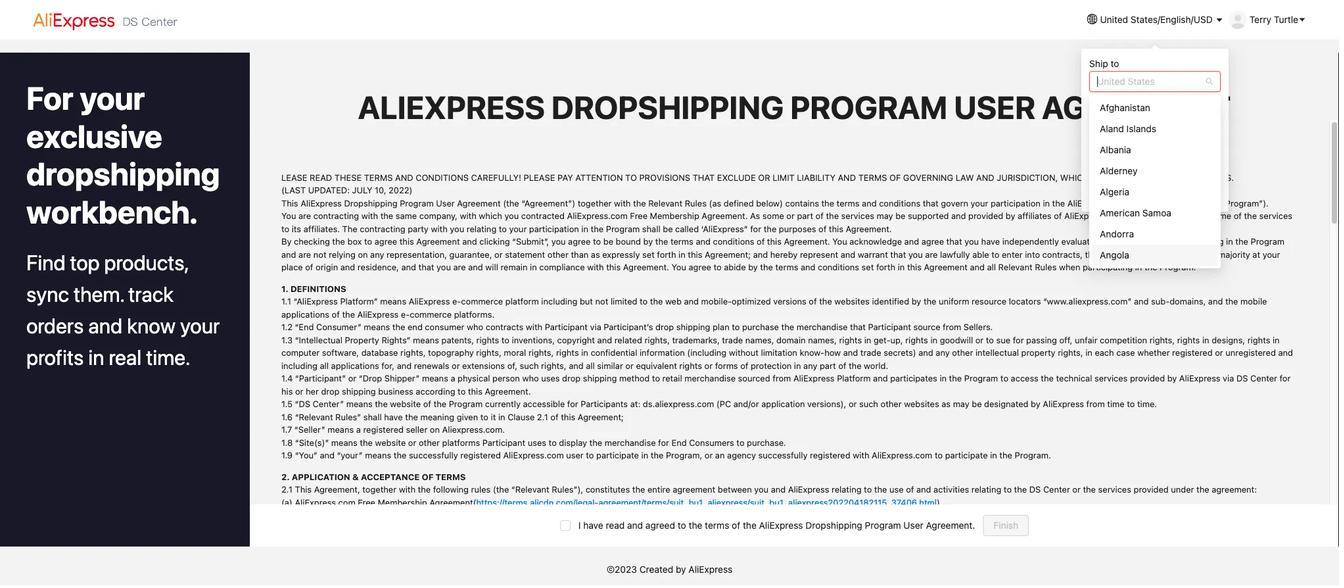 Task type: locate. For each thing, give the bounding box(es) containing it.
states/english/usd
[[1131, 14, 1213, 25]]

2.1 up (a)
[[282, 484, 293, 494]]

of right acceptance
[[422, 471, 434, 481]]

(last
[[282, 185, 306, 195]]

ds
[[1237, 373, 1249, 383], [1030, 484, 1041, 494], [744, 535, 755, 545]]

as left "designated"
[[942, 399, 951, 408]]

of down alibaba.com
[[470, 548, 478, 558]]

0 vertical spatial united
[[1101, 14, 1129, 25]]

contracting up affiliates.
[[314, 210, 359, 220]]

rights
[[477, 334, 499, 344], [840, 334, 862, 344], [906, 334, 929, 344], [1178, 334, 1201, 344], [1248, 334, 1271, 344], [556, 347, 579, 357], [680, 360, 702, 370]]

for
[[751, 223, 762, 233], [1013, 334, 1024, 344], [1280, 373, 1291, 383], [568, 399, 579, 408], [658, 437, 670, 447]]

(pc
[[717, 399, 731, 408]]

without
[[729, 347, 759, 357], [924, 574, 954, 584]]

to down contracts
[[502, 334, 510, 344]]

be inside 1. definitions 1.1 "aliexpress platform" means aliexpress e-commerce platform including but not limited to the web and mobile-optimized versions of the websites identified by the uniform resource locators "www.aliexpress.com" and sub-domains, and the mobile applications of the aliexpress e-commerce platforms. 1.2 "end consumer" means the end consumer who contracts with participant via participant's drop shipping plan to purchase the merchandise that participant source from sellers. 1.3 "intellectual property rights" means patents, rights to inventions, copyright and related rights, trademarks, trade names, domain names, rights in get-up, rights in goodwill or to sue for passing off, unfair competition rights, rights in designs, rights in computer software, database rights, topography rights, moral rights, rights in confidential information (including without limitation know-how and trade secrets) and any other intellectual property rights, in each case whether registered or unregistered and including all applications for, and renewals or extensions of, such rights, and all similar or equivalent rights or forms of protection in any part of the world. 1.4 "participant" or "drop shipper" means a physical person who uses drop shipping method to retail merchandise sourced from aliexpress platform and participates in the program to access the technical services provided by aliexpress via ds center for his or her drop shipping business according to this agreement. 1.5 "ds center" means the website of the program currently accessible for participants at: ds.aliexpress.com (pc and/or application versions), or such other websites as may be designated by aliexpress from time to time. 1.6 "relevant rules" shall have the meaning given to it in clause 2.1 of this agreement; 1.7 "seller" means a registered seller on aliexpress.com. 1.8 "site(s)" means the website or other platforms participant uses to display the merchandise for end consumers to purchase. 1.9 "you" and "your" means the successfully registered aliexpress.com user to participate in the program, or an agency successfully registered with aliexpress.com to participate in the program.
[[972, 399, 982, 408]]

1 horizontal spatial following
[[1229, 548, 1265, 558]]

1 successfully from the left
[[409, 450, 458, 460]]

all
[[988, 262, 996, 272], [320, 360, 329, 370], [586, 360, 595, 370], [330, 535, 339, 545]]

this inside the 2. application & acceptance of terms 2.1 this agreement, together with the following rules (the "relevant rules"), constitutes the entire agreement between you and aliexpress relating to the use of and activities relating to the ds center or the services provided under the agreement: (a) aliexpress.com free membership agreement ( https://terms.alicdn.com/legal-agreement/terms/suit_bu1_aliexpress/suit_bu1_aliexpress202204182115_37406.html ) (https://terms.alicdn.com/legal-agreement/terms/suit_bu1_aliexpress/suit_bu1_aliexpress202204182115_66077.html) (c) transaction services agreement and alibaba.com supplemental services agreement; (d) any and all rules, policies, and terms and conditions as published and amended by aliexpress and posted on the ds center from time to time. 2.2 the relevant rules shall be an integral part of this agreement and shall have the same force and effect as this agreement. in the event of any inconsistencies between this agreement and the relevant rules, it shall always prevail in the following order of priority: firstly, policies and terms published by aliexpress, secondly relevant rules. 2.3 aliexpress shall have the right, in its sole discretion, to amend and restate any relevant rules from time to time (the "amended and restated relevant rules") without notification to you. all amended and restated relevant rules shall become effective
[[295, 484, 312, 494]]

free inside 'lease read these terms and conditions carefully! please pay attention to provisions that exclude or limit liability and terms of governing law and jurisdiction, which may appear in capital letters. (last updated: july 10, 2022) this aliexpress dropshipping program user agreement (the "agreement") together with the relevant rules (as defined below) contains the terms and conditions that govern your participation in the aliexpress dropshipping program (the "program"). you are contracting with the same company, with which you contracted aliexpress.com free membership agreement. as some or part of the services may be supported and provided by affiliates of aliexpress, aliexpress may delegate some of the services to its affiliates. the contracting party with you relating to your participation in the program shall be called 'aliexpress" for the purposes of this agreement. by checking the box to agree this agreement and clicking "submit", you agree to be bound by the terms and conditions of this agreement. you acknowledge and agree that you have independently evaluated the desirability of participating in the program and are not relying on any representation, guarantee, or statement other than as expressly set forth in this agreement; and hereby represent and warrant that you are lawfully able to enter into contracts, that you have reached the age of majority at your place of origin and residence, and that you are and will remain in compliance with this agreement. you agree to abide by the terms and conditions set forth in this agreement and all relevant rules when participating in the program.'
[[630, 210, 648, 220]]

language
[[1090, 100, 1132, 111]]

may inside 1. definitions 1.1 "aliexpress platform" means aliexpress e-commerce platform including but not limited to the web and mobile-optimized versions of the websites identified by the uniform resource locators "www.aliexpress.com" and sub-domains, and the mobile applications of the aliexpress e-commerce platforms. 1.2 "end consumer" means the end consumer who contracts with participant via participant's drop shipping plan to purchase the merchandise that participant source from sellers. 1.3 "intellectual property rights" means patents, rights to inventions, copyright and related rights, trademarks, trade names, domain names, rights in get-up, rights in goodwill or to sue for passing off, unfair competition rights, rights in designs, rights in computer software, database rights, topography rights, moral rights, rights in confidential information (including without limitation know-how and trade secrets) and any other intellectual property rights, in each case whether registered or unregistered and including all applications for, and renewals or extensions of, such rights, and all similar or equivalent rights or forms of protection in any part of the world. 1.4 "participant" or "drop shipper" means a physical person who uses drop shipping method to retail merchandise sourced from aliexpress platform and participates in the program to access the technical services provided by aliexpress via ds center for his or her drop shipping business according to this agreement. 1.5 "ds center" means the website of the program currently accessible for participants at: ds.aliexpress.com (pc and/or application versions), or such other websites as may be designated by aliexpress from time to time. 1.6 "relevant rules" shall have the meaning given to it in clause 2.1 of this agreement; 1.7 "seller" means a registered seller on aliexpress.com. 1.8 "site(s)" means the website or other platforms participant uses to display the merchandise for end consumers to purchase. 1.9 "you" and "your" means the successfully registered aliexpress.com user to participate in the program, or an agency successfully registered with aliexpress.com to participate in the program.
[[953, 399, 970, 408]]

this inside 'lease read these terms and conditions carefully! please pay attention to provisions that exclude or limit liability and terms of governing law and jurisdiction, which may appear in capital letters. (last updated: july 10, 2022) this aliexpress dropshipping program user agreement (the "agreement") together with the relevant rules (as defined below) contains the terms and conditions that govern your participation in the aliexpress dropshipping program (the "program"). you are contracting with the same company, with which you contracted aliexpress.com free membership agreement. as some or part of the services may be supported and provided by affiliates of aliexpress, aliexpress may delegate some of the services to its affiliates. the contracting party with you relating to your participation in the program shall be called 'aliexpress" for the purposes of this agreement. by checking the box to agree this agreement and clicking "submit", you agree to be bound by the terms and conditions of this agreement. you acknowledge and agree that you have independently evaluated the desirability of participating in the program and are not relying on any representation, guarantee, or statement other than as expressly set forth in this agreement; and hereby represent and warrant that you are lawfully able to enter into contracts, that you have reached the age of majority at your place of origin and residence, and that you are and will remain in compliance with this agreement. you agree to abide by the terms and conditions set forth in this agreement and all relevant rules when participating in the program.'
[[282, 198, 298, 207]]

0 horizontal spatial and
[[395, 172, 413, 182]]

1 vertical spatial a
[[356, 424, 361, 434]]

get-
[[874, 334, 891, 344]]

rules down force
[[644, 574, 666, 584]]

2.1
[[537, 411, 548, 421], [282, 484, 293, 494]]

time down case
[[1108, 399, 1125, 408]]

terms down platforms on the left bottom of the page
[[436, 471, 466, 481]]

participant down clause
[[483, 437, 526, 447]]

2022)
[[389, 185, 413, 195]]

relevant down the 'always'
[[1141, 574, 1175, 584]]

merchandise up know-
[[797, 322, 848, 331]]

0 horizontal spatial participating
[[1083, 262, 1133, 272]]

0 horizontal spatial of
[[422, 471, 434, 481]]

same inside 'lease read these terms and conditions carefully! please pay attention to provisions that exclude or limit liability and terms of governing law and jurisdiction, which may appear in capital letters. (last updated: july 10, 2022) this aliexpress dropshipping program user agreement (the "agreement") together with the relevant rules (as defined below) contains the terms and conditions that govern your participation in the aliexpress dropshipping program (the "program"). you are contracting with the same company, with which you contracted aliexpress.com free membership agreement. as some or part of the services may be supported and provided by affiliates of aliexpress, aliexpress may delegate some of the services to its affiliates. the contracting party with you relating to your participation in the program shall be called 'aliexpress" for the purposes of this agreement. by checking the box to agree this agreement and clicking "submit", you agree to be bound by the terms and conditions of this agreement. you acknowledge and agree that you have independently evaluated the desirability of participating in the program and are not relying on any representation, guarantee, or statement other than as expressly set forth in this agreement; and hereby represent and warrant that you are lawfully able to enter into contracts, that you have reached the age of majority at your place of origin and residence, and that you are and will remain in compliance with this agreement. you agree to abide by the terms and conditions set forth in this agreement and all relevant rules when participating in the program.'
[[396, 210, 417, 220]]

1 vertical spatial ds
[[1030, 484, 1041, 494]]

1.7
[[282, 424, 292, 434]]

by right abide
[[749, 262, 758, 272]]

0 vertical spatial not
[[314, 249, 327, 259]]

terms
[[364, 172, 393, 182], [859, 172, 888, 182], [436, 471, 466, 481]]

caret down image
[[1299, 16, 1307, 24], [1216, 16, 1224, 24]]

it right rules,
[[1119, 548, 1124, 558]]

1 horizontal spatial merchandise
[[685, 373, 736, 383]]

are up affiliates.
[[299, 210, 311, 220]]

such down 'platform'
[[860, 399, 879, 408]]

2.2
[[282, 548, 294, 558]]

set right expressly
[[643, 249, 655, 259]]

0 horizontal spatial time.
[[146, 344, 190, 369]]

0 vertical spatial forth
[[657, 249, 677, 259]]

1 vertical spatial same
[[618, 548, 639, 558]]

via up copyright
[[590, 322, 602, 331]]

1 horizontal spatial terms
[[436, 471, 466, 481]]

consumer
[[425, 322, 465, 331]]

1.5
[[282, 399, 293, 408]]

1 horizontal spatial between
[[924, 548, 958, 558]]

not inside 'lease read these terms and conditions carefully! please pay attention to provisions that exclude or limit liability and terms of governing law and jurisdiction, which may appear in capital letters. (last updated: july 10, 2022) this aliexpress dropshipping program user agreement (the "agreement") together with the relevant rules (as defined below) contains the terms and conditions that govern your participation in the aliexpress dropshipping program (the "program"). you are contracting with the same company, with which you contracted aliexpress.com free membership agreement. as some or part of the services may be supported and provided by affiliates of aliexpress, aliexpress may delegate some of the services to its affiliates. the contracting party with you relating to your participation in the program shall be called 'aliexpress" for the purposes of this agreement. by checking the box to agree this agreement and clicking "submit", you agree to be bound by the terms and conditions of this agreement. you acknowledge and agree that you have independently evaluated the desirability of participating in the program and are not relying on any representation, guarantee, or statement other than as expressly set forth in this agreement; and hereby represent and warrant that you are lawfully able to enter into contracts, that you have reached the age of majority at your place of origin and residence, and that you are and will remain in compliance with this agreement. you agree to abide by the terms and conditions set forth in this agreement and all relevant rules when participating in the program.'
[[314, 249, 327, 259]]

2 vertical spatial time.
[[838, 535, 858, 545]]

all left the 'similar'
[[586, 360, 595, 370]]

(c)
[[282, 522, 293, 532]]

to up event
[[827, 535, 835, 545]]

may up acknowledge
[[877, 210, 894, 220]]

in down called
[[679, 249, 686, 259]]

including down computer
[[282, 360, 318, 370]]

according
[[416, 386, 456, 396]]

it inside 1. definitions 1.1 "aliexpress platform" means aliexpress e-commerce platform including but not limited to the web and mobile-optimized versions of the websites identified by the uniform resource locators "www.aliexpress.com" and sub-domains, and the mobile applications of the aliexpress e-commerce platforms. 1.2 "end consumer" means the end consumer who contracts with participant via participant's drop shipping plan to purchase the merchandise that participant source from sellers. 1.3 "intellectual property rights" means patents, rights to inventions, copyright and related rights, trademarks, trade names, domain names, rights in get-up, rights in goodwill or to sue for passing off, unfair competition rights, rights in designs, rights in computer software, database rights, topography rights, moral rights, rights in confidential information (including without limitation know-how and trade secrets) and any other intellectual property rights, in each case whether registered or unregistered and including all applications for, and renewals or extensions of, such rights, and all similar or equivalent rights or forms of protection in any part of the world. 1.4 "participant" or "drop shipper" means a physical person who uses drop shipping method to retail merchandise sourced from aliexpress platform and participates in the program to access the technical services provided by aliexpress via ds center for his or her drop shipping business according to this agreement. 1.5 "ds center" means the website of the program currently accessible for participants at: ds.aliexpress.com (pc and/or application versions), or such other websites as may be designated by aliexpress from time to time. 1.6 "relevant rules" shall have the meaning given to it in clause 2.1 of this agreement; 1.7 "seller" means a registered seller on aliexpress.com. 1.8 "site(s)" means the website or other platforms participant uses to display the merchandise for end consumers to purchase. 1.9 "you" and "your" means the successfully registered aliexpress.com user to participate in the program, or an agency successfully registered with aliexpress.com to participate in the program.
[[491, 411, 496, 421]]

posted
[[686, 535, 714, 545]]

the inside the 2. application & acceptance of terms 2.1 this agreement, together with the following rules (the "relevant rules"), constitutes the entire agreement between you and aliexpress relating to the use of and activities relating to the ds center or the services provided under the agreement: (a) aliexpress.com free membership agreement ( https://terms.alicdn.com/legal-agreement/terms/suit_bu1_aliexpress/suit_bu1_aliexpress202204182115_37406.html ) (https://terms.alicdn.com/legal-agreement/terms/suit_bu1_aliexpress/suit_bu1_aliexpress202204182115_66077.html) (c) transaction services agreement and alibaba.com supplemental services agreement; (d) any and all rules, policies, and terms and conditions as published and amended by aliexpress and posted on the ds center from time to time. 2.2 the relevant rules shall be an integral part of this agreement and shall have the same force and effect as this agreement. in the event of any inconsistencies between this agreement and the relevant rules, it shall always prevail in the following order of priority: firstly, policies and terms published by aliexpress, secondly relevant rules. 2.3 aliexpress shall have the right, in its sole discretion, to amend and restate any relevant rules from time to time (the "amended and restated relevant rules") without notification to you. all amended and restated relevant rules shall become effective
[[296, 548, 311, 558]]

of inside 'lease read these terms and conditions carefully! please pay attention to provisions that exclude or limit liability and terms of governing law and jurisdiction, which may appear in capital letters. (last updated: july 10, 2022) this aliexpress dropshipping program user agreement (the "agreement") together with the relevant rules (as defined below) contains the terms and conditions that govern your participation in the aliexpress dropshipping program (the "program"). you are contracting with the same company, with which you contracted aliexpress.com free membership agreement. as some or part of the services may be supported and provided by affiliates of aliexpress, aliexpress may delegate some of the services to its affiliates. the contracting party with you relating to your participation in the program shall be called 'aliexpress" for the purposes of this agreement. by checking the box to agree this agreement and clicking "submit", you agree to be bound by the terms and conditions of this agreement. you acknowledge and agree that you have independently evaluated the desirability of participating in the program and are not relying on any representation, guarantee, or statement other than as expressly set forth in this agreement; and hereby represent and warrant that you are lawfully able to enter into contracts, that you have reached the age of majority at your place of origin and residence, and that you are and will remain in compliance with this agreement. you agree to abide by the terms and conditions set forth in this agreement and all relevant rules when participating in the program.'
[[890, 172, 901, 182]]

policies,
[[366, 535, 399, 545]]

to
[[1111, 58, 1120, 69], [282, 223, 289, 233], [499, 223, 507, 233], [364, 236, 372, 246], [593, 236, 601, 246], [992, 249, 1000, 259], [714, 262, 722, 272], [640, 296, 648, 306], [732, 322, 740, 331], [502, 334, 510, 344], [986, 334, 994, 344], [652, 373, 660, 383], [1001, 373, 1009, 383], [458, 386, 466, 396], [1127, 399, 1135, 408], [481, 411, 489, 421], [549, 437, 557, 447], [737, 437, 745, 447], [586, 450, 594, 460], [935, 450, 943, 460], [864, 484, 872, 494], [1004, 484, 1012, 494], [678, 520, 686, 531], [827, 535, 835, 545], [504, 574, 512, 584], [709, 574, 717, 584], [1003, 574, 1011, 584]]

in
[[1148, 172, 1156, 182]]

read
[[606, 520, 625, 531]]

0 vertical spatial center
[[1251, 373, 1278, 383]]

agree up lawfully
[[922, 236, 945, 246]]

protection
[[751, 360, 792, 370]]

0 vertical spatial of
[[890, 172, 901, 182]]

0 vertical spatial via
[[590, 322, 602, 331]]

trade down plan at the bottom right
[[722, 334, 743, 344]]

in down know-
[[794, 360, 801, 370]]

case
[[1117, 347, 1136, 357]]

1 vertical spatial provided
[[1131, 373, 1166, 383]]

orders
[[26, 313, 84, 338]]

1 services from the left
[[344, 522, 378, 532]]

know
[[127, 313, 176, 338]]

via down unregistered
[[1223, 373, 1235, 383]]

other down participates
[[881, 399, 902, 408]]

0 vertical spatial aliexpress,
[[1065, 210, 1109, 220]]

purposes
[[779, 223, 817, 233]]

it inside the 2. application & acceptance of terms 2.1 this agreement, together with the following rules (the "relevant rules"), constitutes the entire agreement between you and aliexpress relating to the use of and activities relating to the ds center or the services provided under the agreement: (a) aliexpress.com free membership agreement ( https://terms.alicdn.com/legal-agreement/terms/suit_bu1_aliexpress/suit_bu1_aliexpress202204182115_37406.html ) (https://terms.alicdn.com/legal-agreement/terms/suit_bu1_aliexpress/suit_bu1_aliexpress202204182115_66077.html) (c) transaction services agreement and alibaba.com supplemental services agreement; (d) any and all rules, policies, and terms and conditions as published and amended by aliexpress and posted on the ds center from time to time. 2.2 the relevant rules shall be an integral part of this agreement and shall have the same force and effect as this agreement. in the event of any inconsistencies between this agreement and the relevant rules, it shall always prevail in the following order of priority: firstly, policies and terms published by aliexpress, secondly relevant rules. 2.3 aliexpress shall have the right, in its sole discretion, to amend and restate any relevant rules from time to time (the "amended and restated relevant rules") without notification to you. all amended and restated relevant rules shall become effective
[[1119, 548, 1124, 558]]

2 vertical spatial ds
[[744, 535, 755, 545]]

'aliexpress"
[[702, 223, 748, 233]]

0 vertical spatial contracting
[[314, 210, 359, 220]]

2 horizontal spatial ds
[[1237, 373, 1249, 383]]

2.1 inside the 2. application & acceptance of terms 2.1 this agreement, together with the following rules (the "relevant rules"), constitutes the entire agreement between you and aliexpress relating to the use of and activities relating to the ds center or the services provided under the agreement: (a) aliexpress.com free membership agreement ( https://terms.alicdn.com/legal-agreement/terms/suit_bu1_aliexpress/suit_bu1_aliexpress202204182115_37406.html ) (https://terms.alicdn.com/legal-agreement/terms/suit_bu1_aliexpress/suit_bu1_aliexpress202204182115_66077.html) (c) transaction services agreement and alibaba.com supplemental services agreement; (d) any and all rules, policies, and terms and conditions as published and amended by aliexpress and posted on the ds center from time to time. 2.2 the relevant rules shall be an integral part of this agreement and shall have the same force and effect as this agreement. in the event of any inconsistencies between this agreement and the relevant rules, it shall always prevail in the following order of priority: firstly, policies and terms published by aliexpress, secondly relevant rules. 2.3 aliexpress shall have the right, in its sole discretion, to amend and restate any relevant rules from time to time (the "amended and restated relevant rules") without notification to you. all amended and restated relevant rules shall become effective
[[282, 484, 293, 494]]

1 vertical spatial who
[[523, 373, 539, 383]]

2 vertical spatial part
[[452, 548, 468, 558]]

program up inconsistencies
[[865, 520, 901, 531]]

1 horizontal spatial center
[[1044, 484, 1071, 494]]

1 vertical spatial published
[[427, 561, 466, 571]]

1 vertical spatial forth
[[877, 262, 896, 272]]

0 horizontal spatial restated
[[818, 574, 854, 584]]

to
[[626, 172, 637, 182]]

and up 2022)
[[395, 172, 413, 182]]

these
[[335, 172, 362, 182]]

agreement up "notification"
[[977, 548, 1021, 558]]

provided inside 1. definitions 1.1 "aliexpress platform" means aliexpress e-commerce platform including but not limited to the web and mobile-optimized versions of the websites identified by the uniform resource locators "www.aliexpress.com" and sub-domains, and the mobile applications of the aliexpress e-commerce platforms. 1.2 "end consumer" means the end consumer who contracts with participant via participant's drop shipping plan to purchase the merchandise that participant source from sellers. 1.3 "intellectual property rights" means patents, rights to inventions, copyright and related rights, trademarks, trade names, domain names, rights in get-up, rights in goodwill or to sue for passing off, unfair competition rights, rights in designs, rights in computer software, database rights, topography rights, moral rights, rights in confidential information (including without limitation know-how and trade secrets) and any other intellectual property rights, in each case whether registered or unregistered and including all applications for, and renewals or extensions of, such rights, and all similar or equivalent rights or forms of protection in any part of the world. 1.4 "participant" or "drop shipper" means a physical person who uses drop shipping method to retail merchandise sourced from aliexpress platform and participates in the program to access the technical services provided by aliexpress via ds center for his or her drop shipping business according to this agreement. 1.5 "ds center" means the website of the program currently accessible for participants at: ds.aliexpress.com (pc and/or application versions), or such other websites as may be designated by aliexpress from time to time. 1.6 "relevant rules" shall have the meaning given to it in clause 2.1 of this agreement; 1.7 "seller" means a registered seller on aliexpress.com. 1.8 "site(s)" means the website or other platforms participant uses to display the merchandise for end consumers to purchase. 1.9 "you" and "your" means the successfully registered aliexpress.com user to participate in the program, or an agency successfully registered with aliexpress.com to participate in the program.
[[1131, 373, 1166, 383]]

1 horizontal spatial aliexpress,
[[1065, 210, 1109, 220]]

aliexpress.com inside 'lease read these terms and conditions carefully! please pay attention to provisions that exclude or limit liability and terms of governing law and jurisdiction, which may appear in capital letters. (last updated: july 10, 2022) this aliexpress dropshipping program user agreement (the "agreement") together with the relevant rules (as defined below) contains the terms and conditions that govern your participation in the aliexpress dropshipping program (the "program"). you are contracting with the same company, with which you contracted aliexpress.com free membership agreement. as some or part of the services may be supported and provided by affiliates of aliexpress, aliexpress may delegate some of the services to its affiliates. the contracting party with you relating to your participation in the program shall be called 'aliexpress" for the purposes of this agreement. by checking the box to agree this agreement and clicking "submit", you agree to be bound by the terms and conditions of this agreement. you acknowledge and agree that you have independently evaluated the desirability of participating in the program and are not relying on any representation, guarantee, or statement other than as expressly set forth in this agreement; and hereby represent and warrant that you are lawfully able to enter into contracts, that you have reached the age of majority at your place of origin and residence, and that you are and will remain in compliance with this agreement. you agree to abide by the terms and conditions set forth in this agreement and all relevant rules when participating in the program.'
[[567, 210, 628, 220]]

0 vertical spatial "relevant
[[295, 411, 333, 421]]

aliexpress.com inside the 2. application & acceptance of terms 2.1 this agreement, together with the following rules (the "relevant rules"), constitutes the entire agreement between you and aliexpress relating to the use of and activities relating to the ds center or the services provided under the agreement: (a) aliexpress.com free membership agreement ( https://terms.alicdn.com/legal-agreement/terms/suit_bu1_aliexpress/suit_bu1_aliexpress202204182115_37406.html ) (https://terms.alicdn.com/legal-agreement/terms/suit_bu1_aliexpress/suit_bu1_aliexpress202204182115_66077.html) (c) transaction services agreement and alibaba.com supplemental services agreement; (d) any and all rules, policies, and terms and conditions as published and amended by aliexpress and posted on the ds center from time to time. 2.2 the relevant rules shall be an integral part of this agreement and shall have the same force and effect as this agreement. in the event of any inconsistencies between this agreement and the relevant rules, it shall always prevail in the following order of priority: firstly, policies and terms published by aliexpress, secondly relevant rules. 2.3 aliexpress shall have the right, in its sole discretion, to amend and restate any relevant rules from time to time (the "amended and restated relevant rules") without notification to you. all amended and restated relevant rules shall become effective
[[295, 497, 356, 507]]

secrets)
[[884, 347, 917, 357]]

an
[[716, 450, 725, 460], [408, 548, 417, 558]]

1 horizontal spatial the
[[342, 223, 358, 233]]

0 horizontal spatial it
[[491, 411, 496, 421]]

aliexpress.com.
[[442, 424, 505, 434]]

1 horizontal spatial "relevant
[[512, 484, 550, 494]]

applications up ""end"
[[282, 309, 330, 319]]

0 horizontal spatial participant
[[483, 437, 526, 447]]

1 vertical spatial trade
[[861, 347, 882, 357]]

an left integral
[[408, 548, 417, 558]]

its
[[292, 223, 301, 233], [430, 574, 439, 584]]

1 horizontal spatial time.
[[838, 535, 858, 545]]

program
[[791, 88, 948, 126]]

reached
[[1142, 249, 1174, 259]]

agreement. down person
[[485, 386, 531, 396]]

updated:
[[308, 185, 350, 195]]

1 vertical spatial it
[[1119, 548, 1124, 558]]

1 horizontal spatial participation
[[991, 198, 1041, 207]]

samoa
[[1143, 208, 1172, 218]]

limitation
[[761, 347, 798, 357]]

"www.aliexpress.com"
[[1044, 296, 1132, 306]]

that
[[923, 198, 939, 207], [947, 236, 963, 246], [891, 249, 907, 259], [1086, 249, 1101, 259], [419, 262, 434, 272], [850, 322, 866, 331]]

similar
[[597, 360, 623, 370]]

0 horizontal spatial set
[[643, 249, 655, 259]]

together inside 'lease read these terms and conditions carefully! please pay attention to provisions that exclude or limit liability and terms of governing law and jurisdiction, which may appear in capital letters. (last updated: july 10, 2022) this aliexpress dropshipping program user agreement (the "agreement") together with the relevant rules (as defined below) contains the terms and conditions that govern your participation in the aliexpress dropshipping program (the "program"). you are contracting with the same company, with which you contracted aliexpress.com free membership agreement. as some or part of the services may be supported and provided by affiliates of aliexpress, aliexpress may delegate some of the services to its affiliates. the contracting party with you relating to your participation in the program shall be called 'aliexpress" for the purposes of this agreement. by checking the box to agree this agreement and clicking "submit", you agree to be bound by the terms and conditions of this agreement. you acknowledge and agree that you have independently evaluated the desirability of participating in the program and are not relying on any representation, guarantee, or statement other than as expressly set forth in this agreement; and hereby represent and warrant that you are lawfully able to enter into contracts, that you have reached the age of majority at your place of origin and residence, and that you are and will remain in compliance with this agreement. you agree to abide by the terms and conditions set forth in this agreement and all relevant rules when participating in the program.'
[[578, 198, 612, 207]]

2 horizontal spatial shipping
[[677, 322, 711, 331]]

uses down clause
[[528, 437, 547, 447]]

to left display
[[549, 437, 557, 447]]

this up hereby
[[767, 236, 782, 246]]

relating right activities
[[972, 484, 1002, 494]]

capital
[[1159, 172, 1193, 182]]

relevant down enter
[[999, 262, 1033, 272]]

an inside the 2. application & acceptance of terms 2.1 this agreement, together with the following rules (the "relevant rules"), constitutes the entire agreement between you and aliexpress relating to the use of and activities relating to the ds center or the services provided under the agreement: (a) aliexpress.com free membership agreement ( https://terms.alicdn.com/legal-agreement/terms/suit_bu1_aliexpress/suit_bu1_aliexpress202204182115_37406.html ) (https://terms.alicdn.com/legal-agreement/terms/suit_bu1_aliexpress/suit_bu1_aliexpress202204182115_66077.html) (c) transaction services agreement and alibaba.com supplemental services agreement; (d) any and all rules, policies, and terms and conditions as published and amended by aliexpress and posted on the ds center from time to time. 2.2 the relevant rules shall be an integral part of this agreement and shall have the same force and effect as this agreement. in the event of any inconsistencies between this agreement and the relevant rules, it shall always prevail in the following order of priority: firstly, policies and terms published by aliexpress, secondly relevant rules. 2.3 aliexpress shall have the right, in its sole discretion, to amend and restate any relevant rules from time to time (the "amended and restated relevant rules") without notification to you. all amended and restated relevant rules shall become effective
[[408, 548, 417, 558]]

1 horizontal spatial contracting
[[360, 223, 406, 233]]

agreement. down purposes
[[784, 236, 830, 246]]

0 vertical spatial participation
[[991, 198, 1041, 207]]

1 horizontal spatial free
[[630, 210, 648, 220]]

"relevant
[[295, 411, 333, 421], [512, 484, 550, 494]]

agreement; inside 'lease read these terms and conditions carefully! please pay attention to provisions that exclude or limit liability and terms of governing law and jurisdiction, which may appear in capital letters. (last updated: july 10, 2022) this aliexpress dropshipping program user agreement (the "agreement") together with the relevant rules (as defined below) contains the terms and conditions that govern your participation in the aliexpress dropshipping program (the "program"). you are contracting with the same company, with which you contracted aliexpress.com free membership agreement. as some or part of the services may be supported and provided by affiliates of aliexpress, aliexpress may delegate some of the services to its affiliates. the contracting party with you relating to your participation in the program shall be called 'aliexpress" for the purposes of this agreement. by checking the box to agree this agreement and clicking "submit", you agree to be bound by the terms and conditions of this agreement. you acknowledge and agree that you have independently evaluated the desirability of participating in the program and are not relying on any representation, guarantee, or statement other than as expressly set forth in this agreement; and hereby represent and warrant that you are lawfully able to enter into contracts, that you have reached the age of majority at your place of origin and residence, and that you are and will remain in compliance with this agreement. you agree to abide by the terms and conditions set forth in this agreement and all relevant rules when participating in the program.'
[[705, 249, 751, 259]]

secondly
[[526, 561, 562, 571]]

services
[[344, 522, 378, 532], [552, 522, 586, 532]]

agreement up (https://terms.alicdn.com/legal- in the bottom left of the page
[[430, 497, 473, 507]]

1 vertical spatial part
[[820, 360, 836, 370]]

domains,
[[1170, 296, 1206, 306]]

0 vertical spatial free
[[630, 210, 648, 220]]

pay
[[558, 172, 573, 182]]

with
[[614, 198, 631, 207], [362, 210, 378, 220], [460, 210, 477, 220], [431, 223, 448, 233], [588, 262, 604, 272], [526, 322, 543, 331], [853, 450, 870, 460], [399, 484, 416, 494]]

time up event
[[808, 535, 825, 545]]

1 horizontal spatial including
[[542, 296, 578, 306]]

1 vertical spatial drop
[[562, 373, 581, 383]]

shall right rules"
[[364, 411, 382, 421]]

or
[[787, 210, 795, 220], [495, 249, 503, 259], [976, 334, 984, 344], [1216, 347, 1224, 357], [452, 360, 460, 370], [626, 360, 634, 370], [705, 360, 713, 370], [348, 373, 357, 383], [295, 386, 304, 396], [849, 399, 857, 408], [408, 437, 417, 447], [705, 450, 713, 460], [1073, 484, 1081, 494]]

(the right rules
[[493, 484, 509, 494]]

1 vertical spatial on
[[430, 424, 440, 434]]

resource
[[972, 296, 1007, 306]]

jurisdiction,
[[997, 172, 1058, 182]]

global image
[[1088, 14, 1098, 24], [1088, 14, 1098, 24]]

into
[[1026, 249, 1041, 259]]

0 vertical spatial including
[[542, 296, 578, 306]]

1 vertical spatial not
[[596, 296, 609, 306]]

an inside 1. definitions 1.1 "aliexpress platform" means aliexpress e-commerce platform including but not limited to the web and mobile-optimized versions of the websites identified by the uniform resource locators "www.aliexpress.com" and sub-domains, and the mobile applications of the aliexpress e-commerce platforms. 1.2 "end consumer" means the end consumer who contracts with participant via participant's drop shipping plan to purchase the merchandise that participant source from sellers. 1.3 "intellectual property rights" means patents, rights to inventions, copyright and related rights, trademarks, trade names, domain names, rights in get-up, rights in goodwill or to sue for passing off, unfair competition rights, rights in designs, rights in computer software, database rights, topography rights, moral rights, rights in confidential information (including without limitation know-how and trade secrets) and any other intellectual property rights, in each case whether registered or unregistered and including all applications for, and renewals or extensions of, such rights, and all similar or equivalent rights or forms of protection in any part of the world. 1.4 "participant" or "drop shipper" means a physical person who uses drop shipping method to retail merchandise sourced from aliexpress platform and participates in the program to access the technical services provided by aliexpress via ds center for his or her drop shipping business according to this agreement. 1.5 "ds center" means the website of the program currently accessible for participants at: ds.aliexpress.com (pc and/or application versions), or such other websites as may be designated by aliexpress from time to time. 1.6 "relevant rules" shall have the meaning given to it in clause 2.1 of this agreement; 1.7 "seller" means a registered seller on aliexpress.com. 1.8 "site(s)" means the website or other platforms participant uses to display the merchandise for end consumers to purchase. 1.9 "you" and "your" means the successfully registered aliexpress.com user to participate in the program, or an agency successfully registered with aliexpress.com to participate in the program.
[[716, 450, 725, 460]]

the inside 'lease read these terms and conditions carefully! please pay attention to provisions that exclude or limit liability and terms of governing law and jurisdiction, which may appear in capital letters. (last updated: july 10, 2022) this aliexpress dropshipping program user agreement (the "agreement") together with the relevant rules (as defined below) contains the terms and conditions that govern your participation in the aliexpress dropshipping program (the "program"). you are contracting with the same company, with which you contracted aliexpress.com free membership agreement. as some or part of the services may be supported and provided by affiliates of aliexpress, aliexpress may delegate some of the services to its affiliates. the contracting party with you relating to your participation in the program shall be called 'aliexpress" for the purposes of this agreement. by checking the box to agree this agreement and clicking "submit", you agree to be bound by the terms and conditions of this agreement. you acknowledge and agree that you have independently evaluated the desirability of participating in the program and are not relying on any representation, guarantee, or statement other than as expressly set forth in this agreement; and hereby represent and warrant that you are lawfully able to enter into contracts, that you have reached the age of majority at your place of origin and residence, and that you are and will remain in compliance with this agreement. you agree to abide by the terms and conditions set forth in this agreement and all relevant rules when participating in the program.'
[[342, 223, 358, 233]]

time inside 1. definitions 1.1 "aliexpress platform" means aliexpress e-commerce platform including but not limited to the web and mobile-optimized versions of the websites identified by the uniform resource locators "www.aliexpress.com" and sub-domains, and the mobile applications of the aliexpress e-commerce platforms. 1.2 "end consumer" means the end consumer who contracts with participant via participant's drop shipping plan to purchase the merchandise that participant source from sellers. 1.3 "intellectual property rights" means patents, rights to inventions, copyright and related rights, trademarks, trade names, domain names, rights in get-up, rights in goodwill or to sue for passing off, unfair competition rights, rights in designs, rights in computer software, database rights, topography rights, moral rights, rights in confidential information (including without limitation know-how and trade secrets) and any other intellectual property rights, in each case whether registered or unregistered and including all applications for, and renewals or extensions of, such rights, and all similar or equivalent rights or forms of protection in any part of the world. 1.4 "participant" or "drop shipper" means a physical person who uses drop shipping method to retail merchandise sourced from aliexpress platform and participates in the program to access the technical services provided by aliexpress via ds center for his or her drop shipping business according to this agreement. 1.5 "ds center" means the website of the program currently accessible for participants at: ds.aliexpress.com (pc and/or application versions), or such other websites as may be designated by aliexpress from time to time. 1.6 "relevant rules" shall have the meaning given to it in clause 2.1 of this agreement; 1.7 "seller" means a registered seller on aliexpress.com. 1.8 "site(s)" means the website or other platforms participant uses to display the merchandise for end consumers to purchase. 1.9 "you" and "your" means the successfully registered aliexpress.com user to participate in the program, or an agency successfully registered with aliexpress.com to participate in the program.
[[1108, 399, 1125, 408]]

0 vertical spatial the
[[342, 223, 358, 233]]

services inside 1. definitions 1.1 "aliexpress platform" means aliexpress e-commerce platform including but not limited to the web and mobile-optimized versions of the websites identified by the uniform resource locators "www.aliexpress.com" and sub-domains, and the mobile applications of the aliexpress e-commerce platforms. 1.2 "end consumer" means the end consumer who contracts with participant via participant's drop shipping plan to purchase the merchandise that participant source from sellers. 1.3 "intellectual property rights" means patents, rights to inventions, copyright and related rights, trademarks, trade names, domain names, rights in get-up, rights in goodwill or to sue for passing off, unfair competition rights, rights in designs, rights in computer software, database rights, topography rights, moral rights, rights in confidential information (including without limitation know-how and trade secrets) and any other intellectual property rights, in each case whether registered or unregistered and including all applications for, and renewals or extensions of, such rights, and all similar or equivalent rights or forms of protection in any part of the world. 1.4 "participant" or "drop shipper" means a physical person who uses drop shipping method to retail merchandise sourced from aliexpress platform and participates in the program to access the technical services provided by aliexpress via ds center for his or her drop shipping business according to this agreement. 1.5 "ds center" means the website of the program currently accessible for participants at: ds.aliexpress.com (pc and/or application versions), or such other websites as may be designated by aliexpress from time to time. 1.6 "relevant rules" shall have the meaning given to it in clause 2.1 of this agreement; 1.7 "seller" means a registered seller on aliexpress.com. 1.8 "site(s)" means the website or other platforms participant uses to display the merchandise for end consumers to purchase. 1.9 "you" and "your" means the successfully registered aliexpress.com user to participate in the program, or an agency successfully registered with aliexpress.com to participate in the program.
[[1095, 373, 1128, 383]]

0 vertical spatial agreement;
[[705, 249, 751, 259]]

user inside 'lease read these terms and conditions carefully! please pay attention to provisions that exclude or limit liability and terms of governing law and jurisdiction, which may appear in capital letters. (last updated: july 10, 2022) this aliexpress dropshipping program user agreement (the "agreement") together with the relevant rules (as defined below) contains the terms and conditions that govern your participation in the aliexpress dropshipping program (the "program"). you are contracting with the same company, with which you contracted aliexpress.com free membership agreement. as some or part of the services may be supported and provided by affiliates of aliexpress, aliexpress may delegate some of the services to its affiliates. the contracting party with you relating to your participation in the program shall be called 'aliexpress" for the purposes of this agreement. by checking the box to agree this agreement and clicking "submit", you agree to be bound by the terms and conditions of this agreement. you acknowledge and agree that you have independently evaluated the desirability of participating in the program and are not relying on any representation, guarantee, or statement other than as expressly set forth in this agreement; and hereby represent and warrant that you are lawfully able to enter into contracts, that you have reached the age of majority at your place of origin and residence, and that you are and will remain in compliance with this agreement. you agree to abide by the terms and conditions set forth in this agreement and all relevant rules when participating in the program.'
[[436, 198, 455, 207]]

published down supplemental
[[516, 535, 555, 545]]

0 vertical spatial participating
[[1174, 236, 1224, 246]]

how
[[825, 347, 841, 357]]

in up than
[[582, 223, 589, 233]]

same up ©2023
[[618, 548, 639, 558]]

some down below)
[[763, 210, 785, 220]]

of inside the 2. application & acceptance of terms 2.1 this agreement, together with the following rules (the "relevant rules"), constitutes the entire agreement between you and aliexpress relating to the use of and activities relating to the ds center or the services provided under the agreement: (a) aliexpress.com free membership agreement ( https://terms.alicdn.com/legal-agreement/terms/suit_bu1_aliexpress/suit_bu1_aliexpress202204182115_37406.html ) (https://terms.alicdn.com/legal-agreement/terms/suit_bu1_aliexpress/suit_bu1_aliexpress202204182115_66077.html) (c) transaction services agreement and alibaba.com supplemental services agreement; (d) any and all rules, policies, and terms and conditions as published and amended by aliexpress and posted on the ds center from time to time. 2.2 the relevant rules shall be an integral part of this agreement and shall have the same force and effect as this agreement. in the event of any inconsistencies between this agreement and the relevant rules, it shall always prevail in the following order of priority: firstly, policies and terms published by aliexpress, secondly relevant rules. 2.3 aliexpress shall have the right, in its sole discretion, to amend and restate any relevant rules from time to time (the "amended and restated relevant rules") without notification to you. all amended and restated relevant rules shall become effective
[[422, 471, 434, 481]]

for
[[26, 79, 73, 116]]

from down technical
[[1087, 399, 1105, 408]]

1 vertical spatial program.
[[1015, 450, 1052, 460]]

1 vertical spatial including
[[282, 360, 318, 370]]

this up the representation,
[[400, 236, 414, 246]]

1 vertical spatial between
[[924, 548, 958, 558]]

you inside the 2. application & acceptance of terms 2.1 this agreement, together with the following rules (the "relevant rules"), constitutes the entire agreement between you and aliexpress relating to the use of and activities relating to the ds center or the services provided under the agreement: (a) aliexpress.com free membership agreement ( https://terms.alicdn.com/legal-agreement/terms/suit_bu1_aliexpress/suit_bu1_aliexpress202204182115_37406.html ) (https://terms.alicdn.com/legal-agreement/terms/suit_bu1_aliexpress/suit_bu1_aliexpress202204182115_66077.html) (c) transaction services agreement and alibaba.com supplemental services agreement; (d) any and all rules, policies, and terms and conditions as published and amended by aliexpress and posted on the ds center from time to time. 2.2 the relevant rules shall be an integral part of this agreement and shall have the same force and effect as this agreement. in the event of any inconsistencies between this agreement and the relevant rules, it shall always prevail in the following order of priority: firstly, policies and terms published by aliexpress, secondly relevant rules. 2.3 aliexpress shall have the right, in its sole discretion, to amend and restate any relevant rules from time to time (the "amended and restated relevant rules") without notification to you. all amended and restated relevant rules shall become effective
[[755, 484, 769, 494]]

will
[[486, 262, 498, 272]]

0 vertical spatial merchandise
[[797, 322, 848, 331]]

provided up able
[[969, 210, 1004, 220]]

participant up up,
[[869, 322, 912, 331]]

1 restated from the left
[[818, 574, 854, 584]]

agreement. up ''aliexpress"'
[[702, 210, 748, 220]]

to left bound
[[593, 236, 601, 246]]

0 vertical spatial following
[[433, 484, 469, 494]]

aliexpress up 'andorra'
[[1111, 210, 1152, 220]]

2 horizontal spatial part
[[820, 360, 836, 370]]

1 horizontal spatial shipping
[[583, 373, 617, 383]]

conditions down represent
[[818, 262, 860, 272]]

have inside 1. definitions 1.1 "aliexpress platform" means aliexpress e-commerce platform including but not limited to the web and mobile-optimized versions of the websites identified by the uniform resource locators "www.aliexpress.com" and sub-domains, and the mobile applications of the aliexpress e-commerce platforms. 1.2 "end consumer" means the end consumer who contracts with participant via participant's drop shipping plan to purchase the merchandise that participant source from sellers. 1.3 "intellectual property rights" means patents, rights to inventions, copyright and related rights, trademarks, trade names, domain names, rights in get-up, rights in goodwill or to sue for passing off, unfair competition rights, rights in designs, rights in computer software, database rights, topography rights, moral rights, rights in confidential information (including without limitation know-how and trade secrets) and any other intellectual property rights, in each case whether registered or unregistered and including all applications for, and renewals or extensions of, such rights, and all similar or equivalent rights or forms of protection in any part of the world. 1.4 "participant" or "drop shipper" means a physical person who uses drop shipping method to retail merchandise sourced from aliexpress platform and participates in the program to access the technical services provided by aliexpress via ds center for his or her drop shipping business according to this agreement. 1.5 "ds center" means the website of the program currently accessible for participants at: ds.aliexpress.com (pc and/or application versions), or such other websites as may be designated by aliexpress from time to time. 1.6 "relevant rules" shall have the meaning given to it in clause 2.1 of this agreement; 1.7 "seller" means a registered seller on aliexpress.com. 1.8 "site(s)" means the website or other platforms participant uses to display the merchandise for end consumers to purchase. 1.9 "you" and "your" means the successfully registered aliexpress.com user to participate in the program, or an agency successfully registered with aliexpress.com to participate in the program.
[[384, 411, 403, 421]]

0 horizontal spatial caret down image
[[1216, 16, 1224, 24]]

1 vertical spatial the
[[296, 548, 311, 558]]

agreement down party at left
[[417, 236, 460, 246]]

designs,
[[1212, 334, 1246, 344]]

statement
[[505, 249, 545, 259]]

names, up how
[[808, 334, 837, 344]]

caret down image
[[1299, 16, 1307, 24], [1216, 16, 1224, 24]]

2 restated from the left
[[1103, 574, 1138, 584]]

user up company,
[[436, 198, 455, 207]]

with inside the 2. application & acceptance of terms 2.1 this agreement, together with the following rules (the "relevant rules"), constitutes the entire agreement between you and aliexpress relating to the use of and activities relating to the ds center or the services provided under the agreement: (a) aliexpress.com free membership agreement ( https://terms.alicdn.com/legal-agreement/terms/suit_bu1_aliexpress/suit_bu1_aliexpress202204182115_37406.html ) (https://terms.alicdn.com/legal-agreement/terms/suit_bu1_aliexpress/suit_bu1_aliexpress202204182115_66077.html) (c) transaction services agreement and alibaba.com supplemental services agreement; (d) any and all rules, policies, and terms and conditions as published and amended by aliexpress and posted on the ds center from time to time. 2.2 the relevant rules shall be an integral part of this agreement and shall have the same force and effect as this agreement. in the event of any inconsistencies between this agreement and the relevant rules, it shall always prevail in the following order of priority: firstly, policies and terms published by aliexpress, secondly relevant rules. 2.3 aliexpress shall have the right, in its sole discretion, to amend and restate any relevant rules from time to time (the "amended and restated relevant rules") without notification to you. all amended and restated relevant rules shall become effective
[[399, 484, 416, 494]]

part right integral
[[452, 548, 468, 558]]

platform
[[506, 296, 539, 306]]

1 vertical spatial shipping
[[583, 373, 617, 383]]

0 vertical spatial provided
[[969, 210, 1004, 220]]

as inside 1. definitions 1.1 "aliexpress platform" means aliexpress e-commerce platform including but not limited to the web and mobile-optimized versions of the websites identified by the uniform resource locators "www.aliexpress.com" and sub-domains, and the mobile applications of the aliexpress e-commerce platforms. 1.2 "end consumer" means the end consumer who contracts with participant via participant's drop shipping plan to purchase the merchandise that participant source from sellers. 1.3 "intellectual property rights" means patents, rights to inventions, copyright and related rights, trademarks, trade names, domain names, rights in get-up, rights in goodwill or to sue for passing off, unfair competition rights, rights in designs, rights in computer software, database rights, topography rights, moral rights, rights in confidential information (including without limitation know-how and trade secrets) and any other intellectual property rights, in each case whether registered or unregistered and including all applications for, and renewals or extensions of, such rights, and all similar or equivalent rights or forms of protection in any part of the world. 1.4 "participant" or "drop shipper" means a physical person who uses drop shipping method to retail merchandise sourced from aliexpress platform and participates in the program to access the technical services provided by aliexpress via ds center for his or her drop shipping business according to this agreement. 1.5 "ds center" means the website of the program currently accessible for participants at: ds.aliexpress.com (pc and/or application versions), or such other websites as may be designated by aliexpress from time to time. 1.6 "relevant rules" shall have the meaning given to it in clause 2.1 of this agreement; 1.7 "seller" means a registered seller on aliexpress.com. 1.8 "site(s)" means the website or other platforms participant uses to display the merchandise for end consumers to purchase. 1.9 "you" and "your" means the successfully registered aliexpress.com user to participate in the program, or an agency successfully registered with aliexpress.com to participate in the program.
[[942, 399, 951, 408]]

of down the as
[[757, 236, 765, 246]]

0 horizontal spatial some
[[763, 210, 785, 220]]

in down reached in the right of the page
[[1136, 262, 1143, 272]]

company,
[[419, 210, 458, 220]]

a left physical
[[451, 373, 456, 383]]

successfully down "purchase."
[[759, 450, 808, 460]]

1 horizontal spatial caret down image
[[1299, 16, 1307, 24]]

services inside the 2. application & acceptance of terms 2.1 this agreement, together with the following rules (the "relevant rules"), constitutes the entire agreement between you and aliexpress relating to the use of and activities relating to the ds center or the services provided under the agreement: (a) aliexpress.com free membership agreement ( https://terms.alicdn.com/legal-agreement/terms/suit_bu1_aliexpress/suit_bu1_aliexpress202204182115_37406.html ) (https://terms.alicdn.com/legal-agreement/terms/suit_bu1_aliexpress/suit_bu1_aliexpress202204182115_66077.html) (c) transaction services agreement and alibaba.com supplemental services agreement; (d) any and all rules, policies, and terms and conditions as published and amended by aliexpress and posted on the ds center from time to time. 2.2 the relevant rules shall be an integral part of this agreement and shall have the same force and effect as this agreement. in the event of any inconsistencies between this agreement and the relevant rules, it shall always prevail in the following order of priority: firstly, policies and terms published by aliexpress, secondly relevant rules. 2.3 aliexpress shall have the right, in its sole discretion, to amend and restate any relevant rules from time to time (the "amended and restated relevant rules") without notification to you. all amended and restated relevant rules shall become effective
[[1099, 484, 1132, 494]]

dropshipping up american samoa
[[1112, 198, 1165, 207]]

time left the "amended at bottom
[[720, 574, 737, 584]]

in up the 'affiliates'
[[1043, 198, 1050, 207]]

may left delegate
[[1154, 210, 1171, 220]]

relying
[[329, 249, 356, 259]]

dropshipping
[[552, 88, 784, 126]]

0 vertical spatial together
[[578, 198, 612, 207]]

aliexpress.com up 'use'
[[872, 450, 933, 460]]

0 horizontal spatial published
[[427, 561, 466, 571]]

the down any
[[296, 548, 311, 558]]

program. down "designated"
[[1015, 450, 1052, 460]]

whether
[[1138, 347, 1170, 357]]

on inside the 2. application & acceptance of terms 2.1 this agreement, together with the following rules (the "relevant rules"), constitutes the entire agreement between you and aliexpress relating to the use of and activities relating to the ds center or the services provided under the agreement: (a) aliexpress.com free membership agreement ( https://terms.alicdn.com/legal-agreement/terms/suit_bu1_aliexpress/suit_bu1_aliexpress202204182115_37406.html ) (https://terms.alicdn.com/legal-agreement/terms/suit_bu1_aliexpress/suit_bu1_aliexpress202204182115_66077.html) (c) transaction services agreement and alibaba.com supplemental services agreement; (d) any and all rules, policies, and terms and conditions as published and amended by aliexpress and posted on the ds center from time to time. 2.2 the relevant rules shall be an integral part of this agreement and shall have the same force and effect as this agreement. in the event of any inconsistencies between this agreement and the relevant rules, it shall always prevail in the following order of priority: firstly, policies and terms published by aliexpress, secondly relevant rules. 2.3 aliexpress shall have the right, in its sole discretion, to amend and restate any relevant rules from time to time (the "amended and restated relevant rules") without notification to you. all amended and restated relevant rules shall become effective
[[716, 535, 726, 545]]

1 horizontal spatial you
[[672, 262, 687, 272]]

websites down participates
[[904, 399, 940, 408]]

membership inside 'lease read these terms and conditions carefully! please pay attention to provisions that exclude or limit liability and terms of governing law and jurisdiction, which may appear in capital letters. (last updated: july 10, 2022) this aliexpress dropshipping program user agreement (the "agreement") together with the relevant rules (as defined below) contains the terms and conditions that govern your participation in the aliexpress dropshipping program (the "program"). you are contracting with the same company, with which you contracted aliexpress.com free membership agreement. as some or part of the services may be supported and provided by affiliates of aliexpress, aliexpress may delegate some of the services to its affiliates. the contracting party with you relating to your participation in the program shall be called 'aliexpress" for the purposes of this agreement. by checking the box to agree this agreement and clicking "submit", you agree to be bound by the terms and conditions of this agreement. you acknowledge and agree that you have independently evaluated the desirability of participating in the program and are not relying on any representation, guarantee, or statement other than as expressly set forth in this agreement; and hereby represent and warrant that you are lawfully able to enter into contracts, that you have reached the age of majority at your place of origin and residence, and that you are and will remain in compliance with this agreement. you agree to abide by the terms and conditions set forth in this agreement and all relevant rules when participating in the program.'
[[650, 210, 700, 220]]

are down checking
[[299, 249, 311, 259]]

relevant up restate on the bottom left of page
[[564, 561, 599, 571]]

0 horizontal spatial successfully
[[409, 450, 458, 460]]

on inside 'lease read these terms and conditions carefully! please pay attention to provisions that exclude or limit liability and terms of governing law and jurisdiction, which may appear in capital letters. (last updated: july 10, 2022) this aliexpress dropshipping program user agreement (the "agreement") together with the relevant rules (as defined below) contains the terms and conditions that govern your participation in the aliexpress dropshipping program (the "program"). you are contracting with the same company, with which you contracted aliexpress.com free membership agreement. as some or part of the services may be supported and provided by affiliates of aliexpress, aliexpress may delegate some of the services to its affiliates. the contracting party with you relating to your participation in the program shall be called 'aliexpress" for the purposes of this agreement. by checking the box to agree this agreement and clicking "submit", you agree to be bound by the terms and conditions of this agreement. you acknowledge and agree that you have independently evaluated the desirability of participating in the program and are not relying on any representation, guarantee, or statement other than as expressly set forth in this agreement; and hereby represent and warrant that you are lawfully able to enter into contracts, that you have reached the age of majority at your place of origin and residence, and that you are and will remain in compliance with this agreement. you agree to abide by the terms and conditions set forth in this agreement and all relevant rules when participating in the program.'
[[358, 249, 368, 259]]

1 horizontal spatial its
[[430, 574, 439, 584]]

together inside the 2. application & acceptance of terms 2.1 this agreement, together with the following rules (the "relevant rules"), constitutes the entire agreement between you and aliexpress relating to the use of and activities relating to the ds center or the services provided under the agreement: (a) aliexpress.com free membership agreement ( https://terms.alicdn.com/legal-agreement/terms/suit_bu1_aliexpress/suit_bu1_aliexpress202204182115_37406.html ) (https://terms.alicdn.com/legal-agreement/terms/suit_bu1_aliexpress/suit_bu1_aliexpress202204182115_66077.html) (c) transaction services agreement and alibaba.com supplemental services agreement; (d) any and all rules, policies, and terms and conditions as published and amended by aliexpress and posted on the ds center from time to time. 2.2 the relevant rules shall be an integral part of this agreement and shall have the same force and effect as this agreement. in the event of any inconsistencies between this agreement and the relevant rules, it shall always prevail in the following order of priority: firstly, policies and terms published by aliexpress, secondly relevant rules. 2.3 aliexpress shall have the right, in its sole discretion, to amend and restate any relevant rules from time to time (the "amended and restated relevant rules") without notification to you. all amended and restated relevant rules shall become effective
[[363, 484, 397, 494]]

2 caret down image from the left
[[1216, 16, 1224, 24]]

(https://terms.alicdn.com/legal-agreement/terms/suit_bu1_aliexpress/suit_bu1_aliexpress202204182115_66077.html) link
[[414, 510, 880, 520]]

restated down rules,
[[1103, 574, 1138, 584]]

1 horizontal spatial successfully
[[759, 450, 808, 460]]

in right participates
[[940, 373, 947, 383]]

participant up copyright
[[545, 322, 588, 331]]

be up expressly
[[604, 236, 614, 246]]

which
[[1061, 172, 1090, 182]]

2 services from the left
[[552, 522, 586, 532]]

in up identified on the bottom right of the page
[[898, 262, 905, 272]]

participant's
[[604, 322, 653, 331]]

supported
[[908, 210, 949, 220]]

domain
[[777, 334, 806, 344]]

all inside the 2. application & acceptance of terms 2.1 this agreement, together with the following rules (the "relevant rules"), constitutes the entire agreement between you and aliexpress relating to the use of and activities relating to the ds center or the services provided under the agreement: (a) aliexpress.com free membership agreement ( https://terms.alicdn.com/legal-agreement/terms/suit_bu1_aliexpress/suit_bu1_aliexpress202204182115_37406.html ) (https://terms.alicdn.com/legal-agreement/terms/suit_bu1_aliexpress/suit_bu1_aliexpress202204182115_66077.html) (c) transaction services agreement and alibaba.com supplemental services agreement; (d) any and all rules, policies, and terms and conditions as published and amended by aliexpress and posted on the ds center from time to time. 2.2 the relevant rules shall be an integral part of this agreement and shall have the same force and effect as this agreement. in the event of any inconsistencies between this agreement and the relevant rules, it shall always prevail in the following order of priority: firstly, policies and terms published by aliexpress, secondly relevant rules. 2.3 aliexpress shall have the right, in its sole discretion, to amend and restate any relevant rules from time to time (the "amended and restated relevant rules") without notification to you. all amended and restated relevant rules shall become effective
[[330, 535, 339, 545]]

agreement; up amended
[[588, 522, 634, 532]]

shall
[[642, 223, 661, 233], [364, 411, 382, 421], [375, 548, 393, 558], [561, 548, 579, 558], [1126, 548, 1144, 558], [340, 574, 358, 584], [1201, 574, 1220, 584]]

1 vertical spatial such
[[860, 399, 879, 408]]

method
[[620, 373, 650, 383]]

1 names, from the left
[[746, 334, 774, 344]]

english
[[1098, 118, 1128, 129]]

not up 'origin'
[[314, 249, 327, 259]]

0 vertical spatial its
[[292, 223, 301, 233]]

1 vertical spatial applications
[[331, 360, 379, 370]]

united states
[[1098, 76, 1155, 87]]

services
[[842, 210, 875, 220], [1260, 210, 1293, 220], [1095, 373, 1128, 383], [1099, 484, 1132, 494]]

2 vertical spatial provided
[[1134, 484, 1169, 494]]

1 horizontal spatial e-
[[452, 296, 461, 306]]

any down rules.
[[591, 574, 606, 584]]

time down effect at bottom right
[[689, 574, 707, 584]]

center
[[1251, 373, 1278, 383], [1044, 484, 1071, 494], [758, 535, 785, 545]]

0 horizontal spatial program.
[[1015, 450, 1052, 460]]

participants
[[581, 399, 628, 408]]

agreement:
[[1212, 484, 1258, 494]]

0 horizontal spatial participate
[[597, 450, 639, 460]]

published up sole
[[427, 561, 466, 571]]

your inside "find top products, sync them. track orders and know your profits in real time."
[[180, 313, 220, 338]]

part inside 1. definitions 1.1 "aliexpress platform" means aliexpress e-commerce platform including but not limited to the web and mobile-optimized versions of the websites identified by the uniform resource locators "www.aliexpress.com" and sub-domains, and the mobile applications of the aliexpress e-commerce platforms. 1.2 "end consumer" means the end consumer who contracts with participant via participant's drop shipping plan to purchase the merchandise that participant source from sellers. 1.3 "intellectual property rights" means patents, rights to inventions, copyright and related rights, trademarks, trade names, domain names, rights in get-up, rights in goodwill or to sue for passing off, unfair competition rights, rights in designs, rights in computer software, database rights, topography rights, moral rights, rights in confidential information (including without limitation know-how and trade secrets) and any other intellectual property rights, in each case whether registered or unregistered and including all applications for, and renewals or extensions of, such rights, and all similar or equivalent rights or forms of protection in any part of the world. 1.4 "participant" or "drop shipper" means a physical person who uses drop shipping method to retail merchandise sourced from aliexpress platform and participates in the program to access the technical services provided by aliexpress via ds center for his or her drop shipping business according to this agreement. 1.5 "ds center" means the website of the program currently accessible for participants at: ds.aliexpress.com (pc and/or application versions), or such other websites as may be designated by aliexpress from time to time. 1.6 "relevant rules" shall have the meaning given to it in clause 2.1 of this agreement; 1.7 "seller" means a registered seller on aliexpress.com. 1.8 "site(s)" means the website or other platforms participant uses to display the merchandise for end consumers to purchase. 1.9 "you" and "your" means the successfully registered aliexpress.com user to participate in the program, or an agency successfully registered with aliexpress.com to participate in the program.
[[820, 360, 836, 370]]

aliexpress, inside the 2. application & acceptance of terms 2.1 this agreement, together with the following rules (the "relevant rules"), constitutes the entire agreement between you and aliexpress relating to the use of and activities relating to the ds center or the services provided under the agreement: (a) aliexpress.com free membership agreement ( https://terms.alicdn.com/legal-agreement/terms/suit_bu1_aliexpress/suit_bu1_aliexpress202204182115_37406.html ) (https://terms.alicdn.com/legal-agreement/terms/suit_bu1_aliexpress/suit_bu1_aliexpress202204182115_66077.html) (c) transaction services agreement and alibaba.com supplemental services agreement; (d) any and all rules, policies, and terms and conditions as published and amended by aliexpress and posted on the ds center from time to time. 2.2 the relevant rules shall be an integral part of this agreement and shall have the same force and effect as this agreement. in the event of any inconsistencies between this agreement and the relevant rules, it shall always prevail in the following order of priority: firstly, policies and terms published by aliexpress, secondly relevant rules. 2.3 aliexpress shall have the right, in its sole discretion, to amend and restate any relevant rules from time to time (the "amended and restated relevant rules") without notification to you. all amended and restated relevant rules shall become effective
[[480, 561, 524, 571]]

means up property
[[364, 322, 390, 331]]

aliexpress, up evaluated in the top of the page
[[1065, 210, 1109, 220]]

trade
[[722, 334, 743, 344], [861, 347, 882, 357]]

its left sole
[[430, 574, 439, 584]]

american samoa
[[1100, 208, 1172, 218]]

provisions
[[640, 172, 691, 182]]

time. inside the 2. application & acceptance of terms 2.1 this agreement, together with the following rules (the "relevant rules"), constitutes the entire agreement between you and aliexpress relating to the use of and activities relating to the ds center or the services provided under the agreement: (a) aliexpress.com free membership agreement ( https://terms.alicdn.com/legal-agreement/terms/suit_bu1_aliexpress/suit_bu1_aliexpress202204182115_37406.html ) (https://terms.alicdn.com/legal-agreement/terms/suit_bu1_aliexpress/suit_bu1_aliexpress202204182115_66077.html) (c) transaction services agreement and alibaba.com supplemental services agreement; (d) any and all rules, policies, and terms and conditions as published and amended by aliexpress and posted on the ds center from time to time. 2.2 the relevant rules shall be an integral part of this agreement and shall have the same force and effect as this agreement. in the event of any inconsistencies between this agreement and the relevant rules, it shall always prevail in the following order of priority: firstly, policies and terms published by aliexpress, secondly relevant rules. 2.3 aliexpress shall have the right, in its sole discretion, to amend and restate any relevant rules from time to time (the "amended and restated relevant rules") without notification to you. all amended and restated relevant rules shall become effective
[[838, 535, 858, 545]]

0 horizontal spatial together
[[363, 484, 397, 494]]

contracts
[[486, 322, 524, 331]]

who right person
[[523, 373, 539, 383]]

without inside 1. definitions 1.1 "aliexpress platform" means aliexpress e-commerce platform including but not limited to the web and mobile-optimized versions of the websites identified by the uniform resource locators "www.aliexpress.com" and sub-domains, and the mobile applications of the aliexpress e-commerce platforms. 1.2 "end consumer" means the end consumer who contracts with participant via participant's drop shipping plan to purchase the merchandise that participant source from sellers. 1.3 "intellectual property rights" means patents, rights to inventions, copyright and related rights, trademarks, trade names, domain names, rights in get-up, rights in goodwill or to sue for passing off, unfair competition rights, rights in designs, rights in computer software, database rights, topography rights, moral rights, rights in confidential information (including without limitation know-how and trade secrets) and any other intellectual property rights, in each case whether registered or unregistered and including all applications for, and renewals or extensions of, such rights, and all similar or equivalent rights or forms of protection in any part of the world. 1.4 "participant" or "drop shipper" means a physical person who uses drop shipping method to retail merchandise sourced from aliexpress platform and participates in the program to access the technical services provided by aliexpress via ds center for his or her drop shipping business according to this agreement. 1.5 "ds center" means the website of the program currently accessible for participants at: ds.aliexpress.com (pc and/or application versions), or such other websites as may be designated by aliexpress from time to time. 1.6 "relevant rules" shall have the meaning given to it in clause 2.1 of this agreement; 1.7 "seller" means a registered seller on aliexpress.com. 1.8 "site(s)" means the website or other platforms participant uses to display the merchandise for end consumers to purchase. 1.9 "you" and "your" means the successfully registered aliexpress.com user to participate in the program, or an agency successfully registered with aliexpress.com to participate in the program.
[[729, 347, 759, 357]]

agree up residence,
[[375, 236, 397, 246]]

ds inside 1. definitions 1.1 "aliexpress platform" means aliexpress e-commerce platform including but not limited to the web and mobile-optimized versions of the websites identified by the uniform resource locators "www.aliexpress.com" and sub-domains, and the mobile applications of the aliexpress e-commerce platforms. 1.2 "end consumer" means the end consumer who contracts with participant via participant's drop shipping plan to purchase the merchandise that participant source from sellers. 1.3 "intellectual property rights" means patents, rights to inventions, copyright and related rights, trademarks, trade names, domain names, rights in get-up, rights in goodwill or to sue for passing off, unfair competition rights, rights in designs, rights in computer software, database rights, topography rights, moral rights, rights in confidential information (including without limitation know-how and trade secrets) and any other intellectual property rights, in each case whether registered or unregistered and including all applications for, and renewals or extensions of, such rights, and all similar or equivalent rights or forms of protection in any part of the world. 1.4 "participant" or "drop shipper" means a physical person who uses drop shipping method to retail merchandise sourced from aliexpress platform and participates in the program to access the technical services provided by aliexpress via ds center for his or her drop shipping business according to this agreement. 1.5 "ds center" means the website of the program currently accessible for participants at: ds.aliexpress.com (pc and/or application versions), or such other websites as may be designated by aliexpress from time to time. 1.6 "relevant rules" shall have the meaning given to it in clause 2.1 of this agreement; 1.7 "seller" means a registered seller on aliexpress.com. 1.8 "site(s)" means the website or other platforms participant uses to display the merchandise for end consumers to purchase. 1.9 "you" and "your" means the successfully registered aliexpress.com user to participate in the program, or an agency successfully registered with aliexpress.com to participate in the program.
[[1237, 373, 1249, 383]]

"aliexpress
[[294, 296, 338, 306]]

None search field
[[1098, 72, 1214, 91]]

1 horizontal spatial not
[[596, 296, 609, 306]]

property
[[345, 334, 379, 344]]

and right law
[[977, 172, 995, 182]]

1 caret down image from the left
[[1299, 16, 1307, 24]]

terms inside the 2. application & acceptance of terms 2.1 this agreement, together with the following rules (the "relevant rules"), constitutes the entire agreement between you and aliexpress relating to the use of and activities relating to the ds center or the services provided under the agreement: (a) aliexpress.com free membership agreement ( https://terms.alicdn.com/legal-agreement/terms/suit_bu1_aliexpress/suit_bu1_aliexpress202204182115_37406.html ) (https://terms.alicdn.com/legal-agreement/terms/suit_bu1_aliexpress/suit_bu1_aliexpress202204182115_66077.html) (c) transaction services agreement and alibaba.com supplemental services agreement; (d) any and all rules, policies, and terms and conditions as published and amended by aliexpress and posted on the ds center from time to time. 2.2 the relevant rules shall be an integral part of this agreement and shall have the same force and effect as this agreement. in the event of any inconsistencies between this agreement and the relevant rules, it shall always prevail in the following order of priority: firstly, policies and terms published by aliexpress, secondly relevant rules. 2.3 aliexpress shall have the right, in its sole discretion, to amend and restate any relevant rules from time to time (the "amended and restated relevant rules") without notification to you. all amended and restated relevant rules shall become effective
[[436, 471, 466, 481]]

from down protection
[[773, 373, 791, 383]]

application
[[292, 471, 350, 481]]

lease read these terms and conditions carefully! please pay attention to provisions that exclude or limit liability and terms of governing law and jurisdiction, which may appear in capital letters. (last updated: july 10, 2022) this aliexpress dropshipping program user agreement (the "agreement") together with the relevant rules (as defined below) contains the terms and conditions that govern your participation in the aliexpress dropshipping program (the "program"). you are contracting with the same company, with which you contracted aliexpress.com free membership agreement. as some or part of the services may be supported and provided by affiliates of aliexpress, aliexpress may delegate some of the services to its affiliates. the contracting party with you relating to your participation in the program shall be called 'aliexpress" for the purposes of this agreement. by checking the box to agree this agreement and clicking "submit", you agree to be bound by the terms and conditions of this agreement. you acknowledge and agree that you have independently evaluated the desirability of participating in the program and are not relying on any representation, guarantee, or statement other than as expressly set forth in this agreement; and hereby represent and warrant that you are lawfully able to enter into contracts, that you have reached the age of majority at your place of origin and residence, and that you are and will remain in compliance with this agreement. you agree to abide by the terms and conditions set forth in this agreement and all relevant rules when participating in the program.
[[282, 172, 1293, 272]]

lawfully
[[941, 249, 971, 259]]

1 vertical spatial its
[[430, 574, 439, 584]]

shipping
[[677, 322, 711, 331], [583, 373, 617, 383], [342, 386, 376, 396]]

shall inside 1. definitions 1.1 "aliexpress platform" means aliexpress e-commerce platform including but not limited to the web and mobile-optimized versions of the websites identified by the uniform resource locators "www.aliexpress.com" and sub-domains, and the mobile applications of the aliexpress e-commerce platforms. 1.2 "end consumer" means the end consumer who contracts with participant via participant's drop shipping plan to purchase the merchandise that participant source from sellers. 1.3 "intellectual property rights" means patents, rights to inventions, copyright and related rights, trademarks, trade names, domain names, rights in get-up, rights in goodwill or to sue for passing off, unfair competition rights, rights in designs, rights in computer software, database rights, topography rights, moral rights, rights in confidential information (including without limitation know-how and trade secrets) and any other intellectual property rights, in each case whether registered or unregistered and including all applications for, and renewals or extensions of, such rights, and all similar or equivalent rights or forms of protection in any part of the world. 1.4 "participant" or "drop shipper" means a physical person who uses drop shipping method to retail merchandise sourced from aliexpress platform and participates in the program to access the technical services provided by aliexpress via ds center for his or her drop shipping business according to this agreement. 1.5 "ds center" means the website of the program currently accessible for participants at: ds.aliexpress.com (pc and/or application versions), or such other websites as may be designated by aliexpress from time to time. 1.6 "relevant rules" shall have the meaning given to it in clause 2.1 of this agreement; 1.7 "seller" means a registered seller on aliexpress.com. 1.8 "site(s)" means the website or other platforms participant uses to display the merchandise for end consumers to purchase. 1.9 "you" and "your" means the successfully registered aliexpress.com user to participate in the program, or an agency successfully registered with aliexpress.com to participate in the program.
[[364, 411, 382, 421]]

constitutes
[[586, 484, 630, 494]]



Task type: describe. For each thing, give the bounding box(es) containing it.
shall down 'firstly,'
[[340, 574, 358, 584]]

any down the "goodwill"
[[936, 347, 950, 357]]

person
[[493, 373, 520, 383]]

program up at
[[1251, 236, 1285, 246]]

1 horizontal spatial websites
[[904, 399, 940, 408]]

without inside the 2. application & acceptance of terms 2.1 this agreement, together with the following rules (the "relevant rules"), constitutes the entire agreement between you and aliexpress relating to the use of and activities relating to the ds center or the services provided under the agreement: (a) aliexpress.com free membership agreement ( https://terms.alicdn.com/legal-agreement/terms/suit_bu1_aliexpress/suit_bu1_aliexpress202204182115_37406.html ) (https://terms.alicdn.com/legal-agreement/terms/suit_bu1_aliexpress/suit_bu1_aliexpress202204182115_66077.html) (c) transaction services agreement and alibaba.com supplemental services agreement; (d) any and all rules, policies, and terms and conditions as published and amended by aliexpress and posted on the ds center from time to time. 2.2 the relevant rules shall be an integral part of this agreement and shall have the same force and effect as this agreement. in the event of any inconsistencies between this agreement and the relevant rules, it shall always prevail in the following order of priority: firstly, policies and terms published by aliexpress, secondly relevant rules. 2.3 aliexpress shall have the right, in its sole discretion, to amend and restate any relevant rules from time to time (the "amended and restated relevant rules") without notification to you. all amended and restated relevant rules shall become effective
[[924, 574, 954, 584]]

carefully!
[[471, 172, 522, 182]]

0 horizontal spatial you
[[282, 210, 296, 220]]

means up according
[[422, 373, 449, 383]]

1 horizontal spatial dropshipping
[[806, 520, 863, 531]]

2 successfully from the left
[[759, 450, 808, 460]]

0 horizontal spatial a
[[356, 424, 361, 434]]

real
[[109, 344, 142, 369]]

2 participate from the left
[[946, 450, 988, 460]]

"site(s)"
[[295, 437, 329, 447]]

its inside 'lease read these terms and conditions carefully! please pay attention to provisions that exclude or limit liability and terms of governing law and jurisdiction, which may appear in capital letters. (last updated: july 10, 2022) this aliexpress dropshipping program user agreement (the "agreement") together with the relevant rules (as defined below) contains the terms and conditions that govern your participation in the aliexpress dropshipping program (the "program"). you are contracting with the same company, with which you contracted aliexpress.com free membership agreement. as some or part of the services may be supported and provided by affiliates of aliexpress, aliexpress may delegate some of the services to its affiliates. the contracting party with you relating to your participation in the program shall be called 'aliexpress" for the purposes of this agreement. by checking the box to agree this agreement and clicking "submit", you agree to be bound by the terms and conditions of this agreement. you acknowledge and agree that you have independently evaluated the desirability of participating in the program and are not relying on any representation, guarantee, or statement other than as expressly set forth in this agreement; and hereby represent and warrant that you are lawfully able to enter into contracts, that you have reached the age of majority at your place of origin and residence, and that you are and will remain in compliance with this agreement. you agree to abide by the terms and conditions set forth in this agreement and all relevant rules when participating in the program.'
[[292, 223, 301, 233]]

1 vertical spatial center
[[1044, 484, 1071, 494]]

aliexpress, inside 'lease read these terms and conditions carefully! please pay attention to provisions that exclude or limit liability and terms of governing law and jurisdiction, which may appear in capital letters. (last updated: july 10, 2022) this aliexpress dropshipping program user agreement (the "agreement") together with the relevant rules (as defined below) contains the terms and conditions that govern your participation in the aliexpress dropshipping program (the "program"). you are contracting with the same company, with which you contracted aliexpress.com free membership agreement. as some or part of the services may be supported and provided by affiliates of aliexpress, aliexpress may delegate some of the services to its affiliates. the contracting party with you relating to your participation in the program shall be called 'aliexpress" for the purposes of this agreement. by checking the box to agree this agreement and clicking "submit", you agree to be bound by the terms and conditions of this agreement. you acknowledge and agree that you have independently evaluated the desirability of participating in the program and are not relying on any representation, guarantee, or statement other than as expressly set forth in this agreement; and hereby represent and warrant that you are lawfully able to enter into contracts, that you have reached the age of majority at your place of origin and residence, and that you are and will remain in compliance with this agreement. you agree to abide by the terms and conditions set forth in this agreement and all relevant rules when participating in the program.'
[[1065, 210, 1109, 220]]

aliexpress down updated:
[[301, 198, 342, 207]]

warrant
[[858, 249, 888, 259]]

this up display
[[561, 411, 576, 421]]

provided inside the 2. application & acceptance of terms 2.1 this agreement, together with the following rules (the "relevant rules"), constitutes the entire agreement between you and aliexpress relating to the use of and activities relating to the ds center or the services provided under the agreement: (a) aliexpress.com free membership agreement ( https://terms.alicdn.com/legal-agreement/terms/suit_bu1_aliexpress/suit_bu1_aliexpress202204182115_37406.html ) (https://terms.alicdn.com/legal-agreement/terms/suit_bu1_aliexpress/suit_bu1_aliexpress202204182115_66077.html) (c) transaction services agreement and alibaba.com supplemental services agreement; (d) any and all rules, policies, and terms and conditions as published and amended by aliexpress and posted on the ds center from time to time. 2.2 the relevant rules shall be an integral part of this agreement and shall have the same force and effect as this agreement. in the event of any inconsistencies between this agreement and the relevant rules, it shall always prevail in the following order of priority: firstly, policies and terms published by aliexpress, secondly relevant rules. 2.3 aliexpress shall have the right, in its sole discretion, to amend and restate any relevant rules from time to time (the "amended and restated relevant rules") without notification to you. all amended and restated relevant rules shall become effective
[[1134, 484, 1169, 494]]

1 horizontal spatial commerce
[[461, 296, 503, 306]]

shall left the 'always'
[[1126, 548, 1144, 558]]

any down know-
[[804, 360, 818, 370]]

time. inside "find top products, sync them. track orders and know your profits in real time."
[[146, 344, 190, 369]]

1 vertical spatial contracting
[[360, 223, 406, 233]]

1 vertical spatial merchandise
[[685, 373, 736, 383]]

delegate
[[1173, 210, 1208, 220]]

aliexpress down platform"
[[358, 309, 399, 319]]

agreement/terms/suit_bu1_aliexpress/suit_bu1_aliexpress202204182115_66077.html)
[[539, 510, 880, 520]]

1 vertical spatial following
[[1229, 548, 1265, 558]]

1 horizontal spatial set
[[862, 262, 874, 272]]

computer
[[282, 347, 320, 357]]

that down evaluated in the top of the page
[[1086, 249, 1101, 259]]

0 vertical spatial between
[[718, 484, 752, 494]]

expressly
[[603, 249, 640, 259]]

program. inside 1. definitions 1.1 "aliexpress platform" means aliexpress e-commerce platform including but not limited to the web and mobile-optimized versions of the websites identified by the uniform resource locators "www.aliexpress.com" and sub-domains, and the mobile applications of the aliexpress e-commerce platforms. 1.2 "end consumer" means the end consumer who contracts with participant via participant's drop shipping plan to purchase the merchandise that participant source from sellers. 1.3 "intellectual property rights" means patents, rights to inventions, copyright and related rights, trademarks, trade names, domain names, rights in get-up, rights in goodwill or to sue for passing off, unfair competition rights, rights in designs, rights in computer software, database rights, topography rights, moral rights, rights in confidential information (including without limitation know-how and trade secrets) and any other intellectual property rights, in each case whether registered or unregistered and including all applications for, and renewals or extensions of, such rights, and all similar or equivalent rights or forms of protection in any part of the world. 1.4 "participant" or "drop shipper" means a physical person who uses drop shipping method to retail merchandise sourced from aliexpress platform and participates in the program to access the technical services provided by aliexpress via ds center for his or her drop shipping business according to this agreement. 1.5 "ds center" means the website of the program currently accessible for participants at: ds.aliexpress.com (pc and/or application versions), or such other websites as may be designated by aliexpress from time to time. 1.6 "relevant rules" shall have the meaning given to it in clause 2.1 of this agreement; 1.7 "seller" means a registered seller on aliexpress.com. 1.8 "site(s)" means the website or other platforms participant uses to display the merchandise for end consumers to purchase. 1.9 "you" and "your" means the successfully registered aliexpress.com user to participate in the program, or an agency successfully registered with aliexpress.com to participate in the program.
[[1015, 450, 1052, 460]]

1 horizontal spatial participant
[[545, 322, 588, 331]]

consumers
[[689, 437, 735, 447]]

as inside 'lease read these terms and conditions carefully! please pay attention to provisions that exclude or limit liability and terms of governing law and jurisdiction, which may appear in capital letters. (last updated: july 10, 2022) this aliexpress dropshipping program user agreement (the "agreement") together with the relevant rules (as defined below) contains the terms and conditions that govern your participation in the aliexpress dropshipping program (the "program"). you are contracting with the same company, with which you contracted aliexpress.com free membership agreement. as some or part of the services may be supported and provided by affiliates of aliexpress, aliexpress may delegate some of the services to its affiliates. the contracting party with you relating to your participation in the program shall be called 'aliexpress" for the purposes of this agreement. by checking the box to agree this agreement and clicking "submit", you agree to be bound by the terms and conditions of this agreement. you acknowledge and agree that you have independently evaluated the desirability of participating in the program and are not relying on any representation, guarantee, or statement other than as expressly set forth in this agreement; and hereby represent and warrant that you are lawfully able to enter into contracts, that you have reached the age of majority at your place of origin and residence, and that you are and will remain in compliance with this agreement. you agree to abide by the terms and conditions set forth in this agreement and all relevant rules when participating in the program.'
[[591, 249, 600, 259]]

attention
[[576, 172, 623, 182]]

1 horizontal spatial who
[[523, 373, 539, 383]]

0 horizontal spatial shipping
[[342, 386, 376, 396]]

0 horizontal spatial participation
[[529, 223, 579, 233]]

save
[[1100, 188, 1121, 199]]

2 some from the left
[[1210, 210, 1232, 220]]

restate
[[561, 574, 589, 584]]

to left abide
[[714, 262, 722, 272]]

and inside "find top products, sync them. track orders and know your profits in real time."
[[88, 313, 122, 338]]

in down currently
[[499, 411, 506, 421]]

related
[[615, 334, 642, 344]]

you down company,
[[450, 223, 464, 233]]

use
[[890, 484, 904, 494]]

american
[[1100, 208, 1141, 218]]

1 horizontal spatial forth
[[877, 262, 896, 272]]

law
[[956, 172, 974, 182]]

you down 'andorra'
[[1104, 249, 1118, 259]]

2 horizontal spatial relating
[[972, 484, 1002, 494]]

you up able
[[965, 236, 979, 246]]

on inside 1. definitions 1.1 "aliexpress platform" means aliexpress e-commerce platform including but not limited to the web and mobile-optimized versions of the websites identified by the uniform resource locators "www.aliexpress.com" and sub-domains, and the mobile applications of the aliexpress e-commerce platforms. 1.2 "end consumer" means the end consumer who contracts with participant via participant's drop shipping plan to purchase the merchandise that participant source from sellers. 1.3 "intellectual property rights" means patents, rights to inventions, copyright and related rights, trademarks, trade names, domain names, rights in get-up, rights in goodwill or to sue for passing off, unfair competition rights, rights in designs, rights in computer software, database rights, topography rights, moral rights, rights in confidential information (including without limitation know-how and trade secrets) and any other intellectual property rights, in each case whether registered or unregistered and including all applications for, and renewals or extensions of, such rights, and all similar or equivalent rights or forms of protection in any part of the world. 1.4 "participant" or "drop shipper" means a physical person who uses drop shipping method to retail merchandise sourced from aliexpress platform and participates in the program to access the technical services provided by aliexpress via ds center for his or her drop shipping business according to this agreement. 1.5 "ds center" means the website of the program currently accessible for participants at: ds.aliexpress.com (pc and/or application versions), or such other websites as may be designated by aliexpress from time to time. 1.6 "relevant rules" shall have the meaning given to it in clause 2.1 of this agreement; 1.7 "seller" means a registered seller on aliexpress.com. 1.8 "site(s)" means the website or other platforms participant uses to display the merchandise for end consumers to purchase. 1.9 "you" and "your" means the successfully registered aliexpress.com user to participate in the program, or an agency successfully registered with aliexpress.com to participate in the program.
[[430, 424, 440, 434]]

program up given
[[449, 399, 483, 408]]

0 horizontal spatial via
[[590, 322, 602, 331]]

program up delegate
[[1167, 198, 1201, 207]]

in right prevail
[[1204, 548, 1211, 558]]

copyright
[[557, 334, 595, 344]]

2 and from the left
[[838, 172, 856, 182]]

center"
[[313, 399, 344, 408]]

inconsistencies
[[860, 548, 921, 558]]

of right purposes
[[819, 223, 827, 233]]

at
[[1253, 249, 1261, 259]]

designated
[[985, 399, 1029, 408]]

business
[[378, 386, 414, 396]]

of right place
[[305, 262, 313, 272]]

1 horizontal spatial such
[[860, 399, 879, 408]]

1 participate from the left
[[597, 450, 639, 460]]

in inside "find top products, sync them. track orders and know your profits in real time."
[[88, 344, 104, 369]]

have up able
[[982, 236, 1000, 246]]

to down equivalent
[[652, 373, 660, 383]]

any inside 'lease read these terms and conditions carefully! please pay attention to provisions that exclude or limit liability and terms of governing law and jurisdiction, which may appear in capital letters. (last updated: july 10, 2022) this aliexpress dropshipping program user agreement (the "agreement") together with the relevant rules (as defined below) contains the terms and conditions that govern your participation in the aliexpress dropshipping program (the "program"). you are contracting with the same company, with which you contracted aliexpress.com free membership agreement. as some or part of the services may be supported and provided by affiliates of aliexpress, aliexpress may delegate some of the services to its affiliates. the contracting party with you relating to your participation in the program shall be called 'aliexpress" for the purposes of this agreement. by checking the box to agree this agreement and clicking "submit", you agree to be bound by the terms and conditions of this agreement. you acknowledge and agree that you have independently evaluated the desirability of participating in the program and are not relying on any representation, guarantee, or statement other than as expressly set forth in this agreement; and hereby represent and warrant that you are lawfully able to enter into contracts, that you have reached the age of majority at your place of origin and residence, and that you are and will remain in compliance with this agreement. you agree to abide by the terms and conditions set forth in this agreement and all relevant rules when participating in the program.'
[[370, 249, 384, 259]]

to right "ship"
[[1111, 58, 1120, 69]]

1 vertical spatial commerce
[[410, 309, 452, 319]]

not inside 1. definitions 1.1 "aliexpress platform" means aliexpress e-commerce platform including but not limited to the web and mobile-optimized versions of the websites identified by the uniform resource locators "www.aliexpress.com" and sub-domains, and the mobile applications of the aliexpress e-commerce platforms. 1.2 "end consumer" means the end consumer who contracts with participant via participant's drop shipping plan to purchase the merchandise that participant source from sellers. 1.3 "intellectual property rights" means patents, rights to inventions, copyright and related rights, trademarks, trade names, domain names, rights in get-up, rights in goodwill or to sue for passing off, unfair competition rights, rights in designs, rights in computer software, database rights, topography rights, moral rights, rights in confidential information (including without limitation know-how and trade secrets) and any other intellectual property rights, in each case whether registered or unregistered and including all applications for, and renewals or extensions of, such rights, and all similar or equivalent rights or forms of protection in any part of the world. 1.4 "participant" or "drop shipper" means a physical person who uses drop shipping method to retail merchandise sourced from aliexpress platform and participates in the program to access the technical services provided by aliexpress via ds center for his or her drop shipping business according to this agreement. 1.5 "ds center" means the website of the program currently accessible for participants at: ds.aliexpress.com (pc and/or application versions), or such other websites as may be designated by aliexpress from time to time. 1.6 "relevant rules" shall have the meaning given to it in clause 2.1 of this agreement; 1.7 "seller" means a registered seller on aliexpress.com. 1.8 "site(s)" means the website or other platforms participant uses to display the merchandise for end consumers to purchase. 1.9 "you" and "your" means the successfully registered aliexpress.com user to participate in the program, or an agency successfully registered with aliexpress.com to participate in the program.
[[596, 296, 609, 306]]

be inside the 2. application & acceptance of terms 2.1 this agreement, together with the following rules (the "relevant rules"), constitutes the entire agreement between you and aliexpress relating to the use of and activities relating to the ds center or the services provided under the agreement: (a) aliexpress.com free membership agreement ( https://terms.alicdn.com/legal-agreement/terms/suit_bu1_aliexpress/suit_bu1_aliexpress202204182115_37406.html ) (https://terms.alicdn.com/legal-agreement/terms/suit_bu1_aliexpress/suit_bu1_aliexpress202204182115_66077.html) (c) transaction services agreement and alibaba.com supplemental services agreement; (d) any and all rules, policies, and terms and conditions as published and amended by aliexpress and posted on the ds center from time to time. 2.2 the relevant rules shall be an integral part of this agreement and shall have the same force and effect as this agreement. in the event of any inconsistencies between this agreement and the relevant rules, it shall always prevail in the following order of priority: firstly, policies and terms published by aliexpress, secondly relevant rules. 2.3 aliexpress shall have the right, in its sole discretion, to amend and restate any relevant rules from time to time (the "amended and restated relevant rules") without notification to you. all amended and restated relevant rules shall become effective
[[395, 548, 405, 558]]

0 vertical spatial applications
[[282, 309, 330, 319]]

of right event
[[833, 548, 841, 558]]

by right bound
[[644, 236, 653, 246]]

of up consumer"
[[332, 309, 340, 319]]

notification
[[956, 574, 1001, 584]]

1 horizontal spatial user
[[904, 520, 924, 531]]

to up activities
[[935, 450, 943, 460]]

in up unregistered
[[1273, 334, 1280, 344]]

of right age
[[1208, 249, 1216, 259]]

user
[[954, 88, 1036, 126]]

agreement. inside the 2. application & acceptance of terms 2.1 this agreement, together with the following rules (the "relevant rules"), constitutes the entire agreement between you and aliexpress relating to the use of and activities relating to the ds center or the services provided under the agreement: (a) aliexpress.com free membership agreement ( https://terms.alicdn.com/legal-agreement/terms/suit_bu1_aliexpress/suit_bu1_aliexpress202204182115_37406.html ) (https://terms.alicdn.com/legal-agreement/terms/suit_bu1_aliexpress/suit_bu1_aliexpress202204182115_66077.html) (c) transaction services agreement and alibaba.com supplemental services agreement; (d) any and all rules, policies, and terms and conditions as published and amended by aliexpress and posted on the ds center from time to time. 2.2 the relevant rules shall be an integral part of this agreement and shall have the same force and effect as this agreement. in the event of any inconsistencies between this agreement and the relevant rules, it shall always prevail in the following order of priority: firstly, policies and terms published by aliexpress, secondly relevant rules. 2.3 aliexpress shall have the right, in its sole discretion, to amend and restate any relevant rules from time to time (the "amended and restated relevant rules") without notification to you. all amended and restated relevant rules shall become effective
[[736, 548, 782, 558]]

aliexpress down know-
[[794, 373, 835, 383]]

to left 'use'
[[864, 484, 872, 494]]

to right agreed
[[678, 520, 686, 531]]

property
[[1022, 347, 1056, 357]]

turtle
[[1275, 14, 1299, 25]]

technical
[[1057, 373, 1093, 383]]

as down posted
[[707, 548, 716, 558]]

bound
[[616, 236, 641, 246]]

"relevant inside 1. definitions 1.1 "aliexpress platform" means aliexpress e-commerce platform including but not limited to the web and mobile-optimized versions of the websites identified by the uniform resource locators "www.aliexpress.com" and sub-domains, and the mobile applications of the aliexpress e-commerce platforms. 1.2 "end consumer" means the end consumer who contracts with participant via participant's drop shipping plan to purchase the merchandise that participant source from sellers. 1.3 "intellectual property rights" means patents, rights to inventions, copyright and related rights, trademarks, trade names, domain names, rights in get-up, rights in goodwill or to sue for passing off, unfair competition rights, rights in designs, rights in computer software, database rights, topography rights, moral rights, rights in confidential information (including without limitation know-how and trade secrets) and any other intellectual property rights, in each case whether registered or unregistered and including all applications for, and renewals or extensions of, such rights, and all similar or equivalent rights or forms of protection in any part of the world. 1.4 "participant" or "drop shipper" means a physical person who uses drop shipping method to retail merchandise sourced from aliexpress platform and participates in the program to access the technical services provided by aliexpress via ds center for his or her drop shipping business according to this agreement. 1.5 "ds center" means the website of the program currently accessible for participants at: ds.aliexpress.com (pc and/or application versions), or such other websites as may be designated by aliexpress from time to time. 1.6 "relevant rules" shall have the meaning given to it in clause 2.1 of this agreement; 1.7 "seller" means a registered seller on aliexpress.com. 1.8 "site(s)" means the website or other platforms participant uses to display the merchandise for end consumers to purchase. 1.9 "you" and "your" means the successfully registered aliexpress.com user to participate in the program, or an agency successfully registered with aliexpress.com to participate in the program.
[[295, 411, 333, 421]]

of right versions
[[809, 296, 817, 306]]

2 horizontal spatial participant
[[869, 322, 912, 331]]

relating inside 'lease read these terms and conditions carefully! please pay attention to provisions that exclude or limit liability and terms of governing law and jurisdiction, which may appear in capital letters. (last updated: july 10, 2022) this aliexpress dropshipping program user agreement (the "agreement") together with the relevant rules (as defined below) contains the terms and conditions that govern your participation in the aliexpress dropshipping program (the "program"). you are contracting with the same company, with which you contracted aliexpress.com free membership agreement. as some or part of the services may be supported and provided by affiliates of aliexpress, aliexpress may delegate some of the services to its affiliates. the contracting party with you relating to your participation in the program shall be called 'aliexpress" for the purposes of this agreement. by checking the box to agree this agreement and clicking "submit", you agree to be bound by the terms and conditions of this agreement. you acknowledge and agree that you have independently evaluated the desirability of participating in the program and are not relying on any representation, guarantee, or statement other than as expressly set forth in this agreement; and hereby represent and warrant that you are lawfully able to enter into contracts, that you have reached the age of majority at your place of origin and residence, and that you are and will remain in compliance with this agreement. you agree to abide by the terms and conditions set forth in this agreement and all relevant rules when participating in the program.'
[[467, 223, 497, 233]]

1 vertical spatial via
[[1223, 373, 1235, 383]]

of down agreement/terms/suit_bu1_aliexpress/suit_bu1_aliexpress202204182115_66077.html)
[[732, 520, 741, 531]]

aliexpress down priority:
[[296, 574, 338, 584]]

display
[[559, 437, 587, 447]]

other inside 'lease read these terms and conditions carefully! please pay attention to provisions that exclude or limit liability and terms of governing law and jurisdiction, which may appear in capital letters. (last updated: july 10, 2022) this aliexpress dropshipping program user agreement (the "agreement") together with the relevant rules (as defined below) contains the terms and conditions that govern your participation in the aliexpress dropshipping program (the "program"). you are contracting with the same company, with which you contracted aliexpress.com free membership agreement. as some or part of the services may be supported and provided by affiliates of aliexpress, aliexpress may delegate some of the services to its affiliates. the contracting party with you relating to your participation in the program shall be called 'aliexpress" for the purposes of this agreement. by checking the box to agree this agreement and clicking "submit", you agree to be bound by the terms and conditions of this agreement. you acknowledge and agree that you have independently evaluated the desirability of participating in the program and are not relying on any representation, guarantee, or statement other than as expressly set forth in this agreement; and hereby represent and warrant that you are lawfully able to enter into contracts, that you have reached the age of majority at your place of origin and residence, and that you are and will remain in compliance with this agreement. you agree to abide by the terms and conditions set forth in this agreement and all relevant rules when participating in the program.'
[[548, 249, 569, 259]]

2 horizontal spatial merchandise
[[797, 322, 848, 331]]

sole
[[441, 574, 458, 584]]

agreement
[[673, 484, 716, 494]]

1 horizontal spatial trade
[[861, 347, 882, 357]]

agreement. down expressly
[[623, 262, 670, 272]]

optimized
[[732, 296, 771, 306]]

this up "discretion," at left
[[481, 548, 495, 558]]

0 horizontal spatial forth
[[657, 249, 677, 259]]

1 vertical spatial uses
[[528, 437, 547, 447]]

you right which at the top of the page
[[505, 210, 519, 220]]

of right the 'affiliates'
[[1054, 210, 1063, 220]]

agreement up policies,
[[380, 522, 424, 532]]

1 horizontal spatial relating
[[832, 484, 862, 494]]

retail
[[663, 373, 683, 383]]

aliexpress
[[358, 88, 545, 126]]

center inside 1. definitions 1.1 "aliexpress platform" means aliexpress e-commerce platform including but not limited to the web and mobile-optimized versions of the websites identified by the uniform resource locators "www.aliexpress.com" and sub-domains, and the mobile applications of the aliexpress e-commerce platforms. 1.2 "end consumer" means the end consumer who contracts with participant via participant's drop shipping plan to purchase the merchandise that participant source from sellers. 1.3 "intellectual property rights" means patents, rights to inventions, copyright and related rights, trademarks, trade names, domain names, rights in get-up, rights in goodwill or to sue for passing off, unfair competition rights, rights in designs, rights in computer software, database rights, topography rights, moral rights, rights in confidential information (including without limitation know-how and trade secrets) and any other intellectual property rights, in each case whether registered or unregistered and including all applications for, and renewals or extensions of, such rights, and all similar or equivalent rights or forms of protection in any part of the world. 1.4 "participant" or "drop shipper" means a physical person who uses drop shipping method to retail merchandise sourced from aliexpress platform and participates in the program to access the technical services provided by aliexpress via ds center for his or her drop shipping business according to this agreement. 1.5 "ds center" means the website of the program currently accessible for participants at: ds.aliexpress.com (pc and/or application versions), or such other websites as may be designated by aliexpress from time to time. 1.6 "relevant rules" shall have the meaning given to it in clause 2.1 of this agreement; 1.7 "seller" means a registered seller on aliexpress.com. 1.8 "site(s)" means the website or other platforms participant uses to display the merchandise for end consumers to purchase. 1.9 "you" and "your" means the successfully registered aliexpress.com user to participate in the program, or an agency successfully registered with aliexpress.com to participate in the program.
[[1251, 373, 1278, 383]]

amended
[[574, 535, 611, 545]]

rights up how
[[840, 334, 862, 344]]

rights down contracts
[[477, 334, 499, 344]]

2 horizontal spatial drop
[[656, 322, 674, 331]]

please
[[524, 172, 555, 182]]

in down source
[[931, 334, 938, 344]]

terms down hereby
[[776, 262, 799, 272]]

this up "notification"
[[960, 548, 975, 558]]

0 vertical spatial set
[[643, 249, 655, 259]]

meaning
[[421, 411, 455, 421]]

rules down prevail
[[1177, 574, 1199, 584]]

0 horizontal spatial dropshipping
[[344, 198, 398, 207]]

this down expressly
[[607, 262, 621, 272]]

2 horizontal spatial dropshipping
[[1112, 198, 1165, 207]]

party
[[408, 223, 429, 233]]

for your exclusive dropshipping workbench.
[[26, 79, 220, 230]]

terms down called
[[671, 236, 694, 246]]

relevant down rules.
[[608, 574, 642, 584]]

(the left the "amended at bottom
[[739, 574, 755, 584]]

program,
[[666, 450, 703, 460]]

agree up than
[[568, 236, 591, 246]]

0 vertical spatial published
[[516, 535, 555, 545]]

algeria
[[1100, 186, 1130, 197]]

means down the end
[[413, 334, 439, 344]]

"you"
[[295, 450, 318, 460]]

0 vertical spatial shipping
[[677, 322, 711, 331]]

to right activities
[[1004, 484, 1012, 494]]

other down the "goodwill"
[[953, 347, 974, 357]]

agree left abide
[[689, 262, 712, 272]]

united for united states
[[1098, 76, 1126, 87]]

0 horizontal spatial who
[[467, 322, 484, 331]]

0 horizontal spatial trade
[[722, 334, 743, 344]]

of down how
[[839, 360, 847, 370]]

0 vertical spatial website
[[390, 399, 421, 408]]

shall down policies,
[[375, 548, 393, 558]]

i have read and agreed to the terms of the aliexpress dropshipping program user agreement.
[[579, 520, 976, 531]]

aliexpress.com down clause
[[503, 450, 564, 460]]

by
[[282, 236, 292, 246]]

called
[[676, 223, 699, 233]]

you up compliance
[[552, 236, 566, 246]]

aliexpress down designs,
[[1180, 373, 1221, 383]]

confidential
[[591, 347, 638, 357]]

united for united states/english/usd
[[1101, 14, 1129, 25]]

your right 'govern'
[[971, 198, 989, 207]]

2 vertical spatial merchandise
[[605, 437, 656, 447]]

of,
[[508, 360, 518, 370]]

time. inside 1. definitions 1.1 "aliexpress platform" means aliexpress e-commerce platform including but not limited to the web and mobile-optimized versions of the websites identified by the uniform resource locators "www.aliexpress.com" and sub-domains, and the mobile applications of the aliexpress e-commerce platforms. 1.2 "end consumer" means the end consumer who contracts with participant via participant's drop shipping plan to purchase the merchandise that participant source from sellers. 1.3 "intellectual property rights" means patents, rights to inventions, copyright and related rights, trademarks, trade names, domain names, rights in get-up, rights in goodwill or to sue for passing off, unfair competition rights, rights in designs, rights in computer software, database rights, topography rights, moral rights, rights in confidential information (including without limitation know-how and trade secrets) and any other intellectual property rights, in each case whether registered or unregistered and including all applications for, and renewals or extensions of, such rights, and all similar or equivalent rights or forms of protection in any part of the world. 1.4 "participant" or "drop shipper" means a physical person who uses drop shipping method to retail merchandise sourced from aliexpress platform and participates in the program to access the technical services provided by aliexpress via ds center for his or her drop shipping business according to this agreement. 1.5 "ds center" means the website of the program currently accessible for participants at: ds.aliexpress.com (pc and/or application versions), or such other websites as may be designated by aliexpress from time to time. 1.6 "relevant rules" shall have the meaning given to it in clause 2.1 of this agreement; 1.7 "seller" means a registered seller on aliexpress.com. 1.8 "site(s)" means the website or other platforms participant uses to display the merchandise for end consumers to purchase. 1.9 "you" and "your" means the successfully registered aliexpress.com user to participate in the program, or an agency successfully registered with aliexpress.com to participate in the program.
[[1138, 399, 1158, 408]]

©2023
[[607, 564, 637, 575]]

rules up policies
[[350, 548, 372, 558]]

of down 2.2
[[282, 561, 290, 571]]

conditions inside the 2. application & acceptance of terms 2.1 this agreement, together with the following rules (the "relevant rules"), constitutes the entire agreement between you and aliexpress relating to the use of and activities relating to the ds center or the services provided under the agreement: (a) aliexpress.com free membership agreement ( https://terms.alicdn.com/legal-agreement/terms/suit_bu1_aliexpress/suit_bu1_aliexpress202204182115_37406.html ) (https://terms.alicdn.com/legal-agreement/terms/suit_bu1_aliexpress/suit_bu1_aliexpress202204182115_66077.html) (c) transaction services agreement and alibaba.com supplemental services agreement; (d) any and all rules, policies, and terms and conditions as published and amended by aliexpress and posted on the ds center from time to time. 2.2 the relevant rules shall be an integral part of this agreement and shall have the same force and effect as this agreement. in the event of any inconsistencies between this agreement and the relevant rules, it shall always prevail in the following order of priority: firstly, policies and terms published by aliexpress, secondly relevant rules. 2.3 aliexpress shall have the right, in its sole discretion, to amend and restate any relevant rules from time to time (the "amended and restated relevant rules") without notification to you. all amended and restated relevant rules shall become effective
[[460, 535, 502, 545]]

origin
[[316, 262, 338, 272]]

that inside 1. definitions 1.1 "aliexpress platform" means aliexpress e-commerce platform including but not limited to the web and mobile-optimized versions of the websites identified by the uniform resource locators "www.aliexpress.com" and sub-domains, and the mobile applications of the aliexpress e-commerce platforms. 1.2 "end consumer" means the end consumer who contracts with participant via participant's drop shipping plan to purchase the merchandise that participant source from sellers. 1.3 "intellectual property rights" means patents, rights to inventions, copyright and related rights, trademarks, trade names, domain names, rights in get-up, rights in goodwill or to sue for passing off, unfair competition rights, rights in designs, rights in computer software, database rights, topography rights, moral rights, rights in confidential information (including without limitation know-how and trade secrets) and any other intellectual property rights, in each case whether registered or unregistered and including all applications for, and renewals or extensions of, such rights, and all similar or equivalent rights or forms of protection in any part of the world. 1.4 "participant" or "drop shipper" means a physical person who uses drop shipping method to retail merchandise sourced from aliexpress platform and participates in the program to access the technical services provided by aliexpress via ds center for his or her drop shipping business according to this agreement. 1.5 "ds center" means the website of the program currently accessible for participants at: ds.aliexpress.com (pc and/or application versions), or such other websites as may be designated by aliexpress from time to time. 1.6 "relevant rules" shall have the meaning given to it in clause 2.1 of this agreement; 1.7 "seller" means a registered seller on aliexpress.com. 1.8 "site(s)" means the website or other platforms participant uses to display the merchandise for end consumers to purchase. 1.9 "you" and "your" means the successfully registered aliexpress.com user to participate in the program, or an agency successfully registered with aliexpress.com to participate in the program.
[[850, 322, 866, 331]]

all inside 'lease read these terms and conditions carefully! please pay attention to provisions that exclude or limit liability and terms of governing law and jurisdiction, which may appear in capital letters. (last updated: july 10, 2022) this aliexpress dropshipping program user agreement (the "agreement") together with the relevant rules (as defined below) contains the terms and conditions that govern your participation in the aliexpress dropshipping program (the "program"). you are contracting with the same company, with which you contracted aliexpress.com free membership agreement. as some or part of the services may be supported and provided by affiliates of aliexpress, aliexpress may delegate some of the services to its affiliates. the contracting party with you relating to your participation in the program shall be called 'aliexpress" for the purposes of this agreement. by checking the box to agree this agreement and clicking "submit", you agree to be bound by the terms and conditions of this agreement. you acknowledge and agree that you have independently evaluated the desirability of participating in the program and are not relying on any representation, guarantee, or statement other than as expressly set forth in this agreement; and hereby represent and warrant that you are lawfully able to enter into contracts, that you have reached the age of majority at your place of origin and residence, and that you are and will remain in compliance with this agreement. you agree to abide by the terms and conditions set forth in this agreement and all relevant rules when participating in the program.'
[[988, 262, 996, 272]]

0 horizontal spatial following
[[433, 484, 469, 494]]

0 horizontal spatial contracting
[[314, 210, 359, 220]]

provided inside 'lease read these terms and conditions carefully! please pay attention to provisions that exclude or limit liability and terms of governing law and jurisdiction, which may appear in capital letters. (last updated: july 10, 2022) this aliexpress dropshipping program user agreement (the "agreement") together with the relevant rules (as defined below) contains the terms and conditions that govern your participation in the aliexpress dropshipping program (the "program"). you are contracting with the same company, with which you contracted aliexpress.com free membership agreement. as some or part of the services may be supported and provided by affiliates of aliexpress, aliexpress may delegate some of the services to its affiliates. the contracting party with you relating to your participation in the program shall be called 'aliexpress" for the purposes of this agreement. by checking the box to agree this agreement and clicking "submit", you agree to be bound by the terms and conditions of this agreement. you acknowledge and agree that you have independently evaluated the desirability of participating in the program and are not relying on any representation, guarantee, or statement other than as expressly set forth in this agreement; and hereby represent and warrant that you are lawfully able to enter into contracts, that you have reached the age of majority at your place of origin and residence, and that you are and will remain in compliance with this agreement. you agree to abide by the terms and conditions set forth in this agreement and all relevant rules when participating in the program.'
[[969, 210, 1004, 220]]

"relevant inside the 2. application & acceptance of terms 2.1 this agreement, together with the following rules (the "relevant rules"), constitutes the entire agreement between you and aliexpress relating to the use of and activities relating to the ds center or the services provided under the agreement: (a) aliexpress.com free membership agreement ( https://terms.alicdn.com/legal-agreement/terms/suit_bu1_aliexpress/suit_bu1_aliexpress202204182115_37406.html ) (https://terms.alicdn.com/legal-agreement/terms/suit_bu1_aliexpress/suit_bu1_aliexpress202204182115_66077.html) (c) transaction services agreement and alibaba.com supplemental services agreement; (d) any and all rules, policies, and terms and conditions as published and amended by aliexpress and posted on the ds center from time to time. 2.2 the relevant rules shall be an integral part of this agreement and shall have the same force and effect as this agreement. in the event of any inconsistencies between this agreement and the relevant rules, it shall always prevail in the following order of priority: firstly, policies and terms published by aliexpress, secondly relevant rules. 2.3 aliexpress shall have the right, in its sole discretion, to amend and restate any relevant rules from time to time (the "amended and restated relevant rules") without notification to you. all amended and restated relevant rules shall become effective
[[512, 484, 550, 494]]

access
[[1011, 373, 1039, 383]]

2 vertical spatial you
[[672, 262, 687, 272]]

agreement; inside 1. definitions 1.1 "aliexpress platform" means aliexpress e-commerce platform including but not limited to the web and mobile-optimized versions of the websites identified by the uniform resource locators "www.aliexpress.com" and sub-domains, and the mobile applications of the aliexpress e-commerce platforms. 1.2 "end consumer" means the end consumer who contracts with participant via participant's drop shipping plan to purchase the merchandise that participant source from sellers. 1.3 "intellectual property rights" means patents, rights to inventions, copyright and related rights, trademarks, trade names, domain names, rights in get-up, rights in goodwill or to sue for passing off, unfair competition rights, rights in designs, rights in computer software, database rights, topography rights, moral rights, rights in confidential information (including without limitation know-how and trade secrets) and any other intellectual property rights, in each case whether registered or unregistered and including all applications for, and renewals or extensions of, such rights, and all similar or equivalent rights or forms of protection in any part of the world. 1.4 "participant" or "drop shipper" means a physical person who uses drop shipping method to retail merchandise sourced from aliexpress platform and participates in the program to access the technical services provided by aliexpress via ds center for his or her drop shipping business according to this agreement. 1.5 "ds center" means the website of the program currently accessible for participants at: ds.aliexpress.com (pc and/or application versions), or such other websites as may be designated by aliexpress from time to time. 1.6 "relevant rules" shall have the meaning given to it in clause 2.1 of this agreement; 1.7 "seller" means a registered seller on aliexpress.com. 1.8 "site(s)" means the website or other platforms participant uses to display the merchandise for end consumers to purchase. 1.9 "you" and "your" means the successfully registered aliexpress.com user to participate in the program, or an agency successfully registered with aliexpress.com to participate in the program.
[[578, 411, 624, 421]]

when
[[1060, 262, 1081, 272]]

equivalent
[[636, 360, 677, 370]]

rights down (including
[[680, 360, 702, 370]]

1.8
[[282, 437, 293, 447]]

3 and from the left
[[977, 172, 995, 182]]

search image
[[1206, 78, 1214, 86]]

guarantee,
[[450, 249, 492, 259]]

to up clicking
[[499, 223, 507, 233]]

"program").
[[1222, 198, 1269, 207]]

2 names, from the left
[[808, 334, 837, 344]]

that right warrant
[[891, 249, 907, 259]]

2.1 inside 1. definitions 1.1 "aliexpress platform" means aliexpress e-commerce platform including but not limited to the web and mobile-optimized versions of the websites identified by the uniform resource locators "www.aliexpress.com" and sub-domains, and the mobile applications of the aliexpress e-commerce platforms. 1.2 "end consumer" means the end consumer who contracts with participant via participant's drop shipping plan to purchase the merchandise that participant source from sellers. 1.3 "intellectual property rights" means patents, rights to inventions, copyright and related rights, trademarks, trade names, domain names, rights in get-up, rights in goodwill or to sue for passing off, unfair competition rights, rights in designs, rights in computer software, database rights, topography rights, moral rights, rights in confidential information (including without limitation know-how and trade secrets) and any other intellectual property rights, in each case whether registered or unregistered and including all applications for, and renewals or extensions of, such rights, and all similar or equivalent rights or forms of protection in any part of the world. 1.4 "participant" or "drop shipper" means a physical person who uses drop shipping method to retail merchandise sourced from aliexpress platform and participates in the program to access the technical services provided by aliexpress via ds center for his or her drop shipping business according to this agreement. 1.5 "ds center" means the website of the program currently accessible for participants at: ds.aliexpress.com (pc and/or application versions), or such other websites as may be designated by aliexpress from time to time. 1.6 "relevant rules" shall have the meaning given to it in clause 2.1 of this agreement; 1.7 "seller" means a registered seller on aliexpress.com. 1.8 "site(s)" means the website or other platforms participant uses to display the merchandise for end consumers to purchase. 1.9 "you" and "your" means the successfully registered aliexpress.com user to participate in the program, or an agency successfully registered with aliexpress.com to participate in the program.
[[537, 411, 548, 421]]

by right identified on the bottom right of the page
[[912, 296, 922, 306]]

2 caret down image from the left
[[1216, 16, 1224, 24]]

plan
[[713, 322, 730, 331]]

information
[[640, 347, 685, 357]]

aliexpress down agreement/terms/suit_bu1_aliexpress/suit_bu1_aliexpress202204182115_37406.html at bottom
[[759, 520, 803, 531]]

prevail
[[1176, 548, 1202, 558]]

1 horizontal spatial applications
[[331, 360, 379, 370]]

always
[[1147, 548, 1173, 558]]

aliexpress up the end
[[409, 296, 450, 306]]

for inside 'lease read these terms and conditions carefully! please pay attention to provisions that exclude or limit liability and terms of governing law and jurisdiction, which may appear in capital letters. (last updated: july 10, 2022) this aliexpress dropshipping program user agreement (the "agreement") together with the relevant rules (as defined below) contains the terms and conditions that govern your participation in the aliexpress dropshipping program (the "program"). you are contracting with the same company, with which you contracted aliexpress.com free membership agreement. as some or part of the services may be supported and provided by affiliates of aliexpress, aliexpress may delegate some of the services to its affiliates. the contracting party with you relating to your participation in the program shall be called 'aliexpress" for the purposes of this agreement. by checking the box to agree this agreement and clicking "submit", you agree to be bound by the terms and conditions of this agreement. you acknowledge and agree that you have independently evaluated the desirability of participating in the program and are not relying on any representation, guarantee, or statement other than as expressly set forth in this agreement; and hereby represent and warrant that you are lawfully able to enter into contracts, that you have reached the age of majority at your place of origin and residence, and that you are and will remain in compliance with this agreement. you agree to abide by the terms and conditions set forth in this agreement and all relevant rules when participating in the program.'
[[751, 223, 762, 233]]

dropshipping
[[26, 155, 220, 192]]

residence,
[[358, 262, 399, 272]]

0 horizontal spatial including
[[282, 360, 318, 370]]

majority
[[1219, 249, 1251, 259]]

supplemental
[[495, 522, 549, 532]]

rules"),
[[552, 484, 583, 494]]

agreement up which at the top of the page
[[457, 198, 501, 207]]

know-
[[800, 347, 825, 357]]

1 and from the left
[[395, 172, 413, 182]]

0 vertical spatial uses
[[541, 373, 560, 383]]

inventions,
[[512, 334, 555, 344]]

or inside the 2. application & acceptance of terms 2.1 this agreement, together with the following rules (the "relevant rules"), constitutes the entire agreement between you and aliexpress relating to the use of and activities relating to the ds center or the services provided under the agreement: (a) aliexpress.com free membership agreement ( https://terms.alicdn.com/legal-agreement/terms/suit_bu1_aliexpress/suit_bu1_aliexpress202204182115_37406.html ) (https://terms.alicdn.com/legal-agreement/terms/suit_bu1_aliexpress/suit_bu1_aliexpress202204182115_66077.html) (c) transaction services agreement and alibaba.com supplemental services agreement; (d) any and all rules, policies, and terms and conditions as published and amended by aliexpress and posted on the ds center from time to time. 2.2 the relevant rules shall be an integral part of this agreement and shall have the same force and effect as this agreement. in the event of any inconsistencies between this agreement and the relevant rules, it shall always prevail in the following order of priority: firstly, policies and terms published by aliexpress, secondly relevant rules. 2.3 aliexpress shall have the right, in its sole discretion, to amend and restate any relevant rules from time to time (the "amended and restated relevant rules") without notification to you. all amended and restated relevant rules shall become effective
[[1073, 484, 1081, 494]]

1 horizontal spatial ds
[[1030, 484, 1041, 494]]

exclusive
[[26, 117, 162, 154]]

registered down designs,
[[1173, 347, 1213, 357]]

in up majority
[[1227, 236, 1234, 246]]

lease
[[282, 172, 308, 182]]

0 horizontal spatial terms
[[364, 172, 393, 182]]

1 vertical spatial e-
[[401, 309, 410, 319]]

conditions down ''aliexpress"'
[[713, 236, 755, 246]]

conditions up supported
[[879, 198, 921, 207]]

under
[[1172, 484, 1195, 494]]

1 caret down image from the left
[[1299, 16, 1307, 24]]

in left designs,
[[1203, 334, 1210, 344]]

1 some from the left
[[763, 210, 785, 220]]

independently
[[1003, 236, 1060, 246]]

"drop
[[359, 373, 382, 383]]

0 vertical spatial websites
[[835, 296, 870, 306]]

of down accessible
[[551, 411, 559, 421]]

clicking
[[480, 236, 510, 246]]

this down called
[[688, 249, 703, 259]]

able
[[973, 249, 990, 259]]

by down access
[[1031, 399, 1041, 408]]

2 horizontal spatial may
[[1154, 210, 1171, 220]]

contracts,
[[1043, 249, 1083, 259]]

2 horizontal spatial terms
[[859, 172, 888, 182]]

terry turtle
[[1250, 14, 1299, 25]]

1 vertical spatial website
[[375, 437, 406, 447]]

means right platform"
[[380, 296, 407, 306]]

0 horizontal spatial center
[[758, 535, 785, 545]]

shall inside 'lease read these terms and conditions carefully! please pay attention to provisions that exclude or limit liability and terms of governing law and jurisdiction, which may appear in capital letters. (last updated: july 10, 2022) this aliexpress dropshipping program user agreement (the "agreement") together with the relevant rules (as defined below) contains the terms and conditions that govern your participation in the aliexpress dropshipping program (the "program"). you are contracting with the same company, with which you contracted aliexpress.com free membership agreement. as some or part of the services may be supported and provided by affiliates of aliexpress, aliexpress may delegate some of the services to its affiliates. the contracting party with you relating to your participation in the program shall be called 'aliexpress" for the purposes of this agreement. by checking the box to agree this agreement and clicking "submit", you agree to be bound by the terms and conditions of this agreement. you acknowledge and agree that you have independently evaluated the desirability of participating in the program and are not relying on any representation, guarantee, or statement other than as expressly set forth in this agreement; and hereby represent and warrant that you are lawfully able to enter into contracts, that you have reached the age of majority at your place of origin and residence, and that you are and will remain in compliance with this agreement. you agree to abide by the terms and conditions set forth in this agreement and all relevant rules when participating in the program.'
[[642, 223, 661, 233]]

(the down carefully!
[[503, 198, 519, 207]]

by left the 'affiliates'
[[1006, 210, 1016, 220]]

be left supported
[[896, 210, 906, 220]]

shall left become
[[1201, 574, 1220, 584]]

this up identified on the bottom right of the page
[[908, 262, 922, 272]]

2 horizontal spatial you
[[833, 236, 848, 246]]

by up "discretion," at left
[[468, 561, 478, 571]]

aland islands
[[1100, 123, 1157, 134]]

program. inside 'lease read these terms and conditions carefully! please pay attention to provisions that exclude or limit liability and terms of governing law and jurisdiction, which may appear in capital letters. (last updated: july 10, 2022) this aliexpress dropshipping program user agreement (the "agreement") together with the relevant rules (as defined below) contains the terms and conditions that govern your participation in the aliexpress dropshipping program (the "program"). you are contracting with the same company, with which you contracted aliexpress.com free membership agreement. as some or part of the services may be supported and provided by affiliates of aliexpress, aliexpress may delegate some of the services to its affiliates. the contracting party with you relating to your participation in the program shall be called 'aliexpress" for the purposes of this agreement. by checking the box to agree this agreement and clicking "submit", you agree to be bound by the terms and conditions of this agreement. you acknowledge and agree that you have independently evaluated the desirability of participating in the program and are not relying on any representation, guarantee, or statement other than as expressly set forth in this agreement; and hereby represent and warrant that you are lawfully able to enter into contracts, that you have reached the age of majority at your place of origin and residence, and that you are and will remain in compliance with this agreement. you agree to abide by the terms and conditions set forth in this agreement and all relevant rules when participating in the program.'
[[1160, 262, 1197, 272]]

0 horizontal spatial may
[[877, 210, 894, 220]]

his
[[282, 386, 293, 396]]

alderney
[[1100, 165, 1138, 176]]

user
[[566, 450, 584, 460]]

that up lawfully
[[947, 236, 963, 246]]

0 vertical spatial a
[[451, 373, 456, 383]]

part inside 'lease read these terms and conditions carefully! please pay attention to provisions that exclude or limit liability and terms of governing law and jurisdiction, which may appear in capital letters. (last updated: july 10, 2022) this aliexpress dropshipping program user agreement (the "agreement") together with the relevant rules (as defined below) contains the terms and conditions that govern your participation in the aliexpress dropshipping program (the "program"). you are contracting with the same company, with which you contracted aliexpress.com free membership agreement. as some or part of the services may be supported and provided by affiliates of aliexpress, aliexpress may delegate some of the services to its affiliates. the contracting party with you relating to your participation in the program shall be called 'aliexpress" for the purposes of this agreement. by checking the box to agree this agreement and clicking "submit", you agree to be bound by the terms and conditions of this agreement. you acknowledge and agree that you have independently evaluated the desirability of participating in the program and are not relying on any representation, guarantee, or statement other than as expressly set forth in this agreement; and hereby represent and warrant that you are lawfully able to enter into contracts, that you have reached the age of majority at your place of origin and residence, and that you are and will remain in compliance with this agreement. you agree to abide by the terms and conditions set forth in this agreement and all relevant rules when participating in the program.'
[[797, 210, 814, 220]]

letters.
[[1195, 172, 1235, 182]]

agreement. inside 1. definitions 1.1 "aliexpress platform" means aliexpress e-commerce platform including but not limited to the web and mobile-optimized versions of the websites identified by the uniform resource locators "www.aliexpress.com" and sub-domains, and the mobile applications of the aliexpress e-commerce platforms. 1.2 "end consumer" means the end consumer who contracts with participant via participant's drop shipping plan to purchase the merchandise that participant source from sellers. 1.3 "intellectual property rights" means patents, rights to inventions, copyright and related rights, trademarks, trade names, domain names, rights in get-up, rights in goodwill or to sue for passing off, unfair competition rights, rights in designs, rights in computer software, database rights, topography rights, moral rights, rights in confidential information (including without limitation know-how and trade secrets) and any other intellectual property rights, in each case whether registered or unregistered and including all applications for, and renewals or extensions of, such rights, and all similar or equivalent rights or forms of protection in any part of the world. 1.4 "participant" or "drop shipper" means a physical person who uses drop shipping method to retail merchandise sourced from aliexpress platform and participates in the program to access the technical services provided by aliexpress via ds center for his or her drop shipping business according to this agreement. 1.5 "ds center" means the website of the program currently accessible for participants at: ds.aliexpress.com (pc and/or application versions), or such other websites as may be designated by aliexpress from time to time. 1.6 "relevant rules" shall have the meaning given to it in clause 2.1 of this agreement; 1.7 "seller" means a registered seller on aliexpress.com. 1.8 "site(s)" means the website or other platforms participant uses to display the merchandise for end consumers to purchase. 1.9 "you" and "your" means the successfully registered aliexpress.com user to participate in the program, or an agency successfully registered with aliexpress.com to participate in the program.
[[485, 386, 531, 396]]

https://terms.alicdn.com/legal-agreement/terms/suit_bu1_aliexpress/suit_bu1_aliexpress202204182115_37406.html link
[[477, 497, 937, 507]]

platforms.
[[454, 309, 495, 319]]

0 vertical spatial such
[[520, 360, 539, 370]]

your inside for your exclusive dropshipping workbench.
[[80, 79, 145, 116]]

membership inside the 2. application & acceptance of terms 2.1 this agreement, together with the following rules (the "relevant rules"), constitutes the entire agreement between you and aliexpress relating to the use of and activities relating to the ds center or the services provided under the agreement: (a) aliexpress.com free membership agreement ( https://terms.alicdn.com/legal-agreement/terms/suit_bu1_aliexpress/suit_bu1_aliexpress202204182115_37406.html ) (https://terms.alicdn.com/legal-agreement/terms/suit_bu1_aliexpress/suit_bu1_aliexpress202204182115_66077.html) (c) transaction services agreement and alibaba.com supplemental services agreement; (d) any and all rules, policies, and terms and conditions as published and amended by aliexpress and posted on the ds center from time to time. 2.2 the relevant rules shall be an integral part of this agreement and shall have the same force and effect as this agreement. in the event of any inconsistencies between this agreement and the relevant rules, it shall always prevail in the following order of priority: firstly, policies and terms published by aliexpress, secondly relevant rules. 2.3 aliexpress shall have the right, in its sole discretion, to amend and restate any relevant rules from time to time (the "amended and restated relevant rules") without notification to you. all amended and restated relevant rules shall become effective
[[378, 497, 427, 507]]

exclude
[[717, 172, 756, 182]]

part inside the 2. application & acceptance of terms 2.1 this agreement, together with the following rules (the "relevant rules"), constitutes the entire agreement between you and aliexpress relating to the use of and activities relating to the ds center or the services provided under the agreement: (a) aliexpress.com free membership agreement ( https://terms.alicdn.com/legal-agreement/terms/suit_bu1_aliexpress/suit_bu1_aliexpress202204182115_37406.html ) (https://terms.alicdn.com/legal-agreement/terms/suit_bu1_aliexpress/suit_bu1_aliexpress202204182115_66077.html) (c) transaction services agreement and alibaba.com supplemental services agreement; (d) any and all rules, policies, and terms and conditions as published and amended by aliexpress and posted on the ds center from time to time. 2.2 the relevant rules shall be an integral part of this agreement and shall have the same force and effect as this agreement. in the event of any inconsistencies between this agreement and the relevant rules, it shall always prevail in the following order of priority: firstly, policies and terms published by aliexpress, secondly relevant rules. 2.3 aliexpress shall have the right, in its sole discretion, to amend and restate any relevant rules from time to time (the "amended and restated relevant rules") without notification to you. all amended and restated relevant rules shall become effective
[[452, 548, 468, 558]]

0 vertical spatial e-
[[452, 296, 461, 306]]

0 horizontal spatial drop
[[321, 386, 340, 396]]

free inside the 2. application & acceptance of terms 2.1 this agreement, together with the following rules (the "relevant rules"), constitutes the entire agreement between you and aliexpress relating to the use of and activities relating to the ds center or the services provided under the agreement: (a) aliexpress.com free membership agreement ( https://terms.alicdn.com/legal-agreement/terms/suit_bu1_aliexpress/suit_bu1_aliexpress202204182115_37406.html ) (https://terms.alicdn.com/legal-agreement/terms/suit_bu1_aliexpress/suit_bu1_aliexpress202204182115_66077.html) (c) transaction services agreement and alibaba.com supplemental services agreement; (d) any and all rules, policies, and terms and conditions as published and amended by aliexpress and posted on the ds center from time to time. 2.2 the relevant rules shall be an integral part of this agreement and shall have the same force and effect as this agreement. in the event of any inconsistencies between this agreement and the relevant rules, it shall always prevail in the following order of priority: firstly, policies and terms published by aliexpress, secondly relevant rules. 2.3 aliexpress shall have the right, in its sole discretion, to amend and restate any relevant rules from time to time (the "amended and restated relevant rules") without notification to you. all amended and restated relevant rules shall become effective
[[358, 497, 376, 507]]

its inside the 2. application & acceptance of terms 2.1 this agreement, together with the following rules (the "relevant rules"), constitutes the entire agreement between you and aliexpress relating to the use of and activities relating to the ds center or the services provided under the agreement: (a) aliexpress.com free membership agreement ( https://terms.alicdn.com/legal-agreement/terms/suit_bu1_aliexpress/suit_bu1_aliexpress202204182115_37406.html ) (https://terms.alicdn.com/legal-agreement/terms/suit_bu1_aliexpress/suit_bu1_aliexpress202204182115_66077.html) (c) transaction services agreement and alibaba.com supplemental services agreement; (d) any and all rules, policies, and terms and conditions as published and amended by aliexpress and posted on the ds center from time to time. 2.2 the relevant rules shall be an integral part of this agreement and shall have the same force and effect as this agreement. in the event of any inconsistencies between this agreement and the relevant rules, it shall always prevail in the following order of priority: firstly, policies and terms published by aliexpress, secondly relevant rules. 2.3 aliexpress shall have the right, in its sole discretion, to amend and restate any relevant rules from time to time (the "amended and restated relevant rules") without notification to you. all amended and restated relevant rules shall become effective
[[430, 574, 439, 584]]

agreement down supplemental
[[498, 548, 541, 558]]

agreement; inside the 2. application & acceptance of terms 2.1 this agreement, together with the following rules (the "relevant rules"), constitutes the entire agreement between you and aliexpress relating to the use of and activities relating to the ds center or the services provided under the agreement: (a) aliexpress.com free membership agreement ( https://terms.alicdn.com/legal-agreement/terms/suit_bu1_aliexpress/suit_bu1_aliexpress202204182115_37406.html ) (https://terms.alicdn.com/legal-agreement/terms/suit_bu1_aliexpress/suit_bu1_aliexpress202204182115_66077.html) (c) transaction services agreement and alibaba.com supplemental services agreement; (d) any and all rules, policies, and terms and conditions as published and amended by aliexpress and posted on the ds center from time to time. 2.2 the relevant rules shall be an integral part of this agreement and shall have the same force and effect as this agreement. in the event of any inconsistencies between this agreement and the relevant rules, it shall always prevail in the following order of priority: firstly, policies and terms published by aliexpress, secondly relevant rules. 2.3 aliexpress shall have the right, in its sole discretion, to amend and restate any relevant rules from time to time (the "amended and restated relevant rules") without notification to you. all amended and restated relevant rules shall become effective
[[588, 522, 634, 532]]

same inside the 2. application & acceptance of terms 2.1 this agreement, together with the following rules (the "relevant rules"), constitutes the entire agreement between you and aliexpress relating to the use of and activities relating to the ds center or the services provided under the agreement: (a) aliexpress.com free membership agreement ( https://terms.alicdn.com/legal-agreement/terms/suit_bu1_aliexpress/suit_bu1_aliexpress202204182115_37406.html ) (https://terms.alicdn.com/legal-agreement/terms/suit_bu1_aliexpress/suit_bu1_aliexpress202204182115_66077.html) (c) transaction services agreement and alibaba.com supplemental services agreement; (d) any and all rules, policies, and terms and conditions as published and amended by aliexpress and posted on the ds center from time to time. 2.2 the relevant rules shall be an integral part of this agreement and shall have the same force and effect as this agreement. in the event of any inconsistencies between this agreement and the relevant rules, it shall always prevail in the following order of priority: firstly, policies and terms published by aliexpress, secondly relevant rules. 2.3 aliexpress shall have the right, in its sole discretion, to amend and restate any relevant rules from time to time (the "amended and restated relevant rules") without notification to you. all amended and restated relevant rules shall become effective
[[618, 548, 639, 558]]



Task type: vqa. For each thing, say whether or not it's contained in the screenshot.
the middle Center
yes



